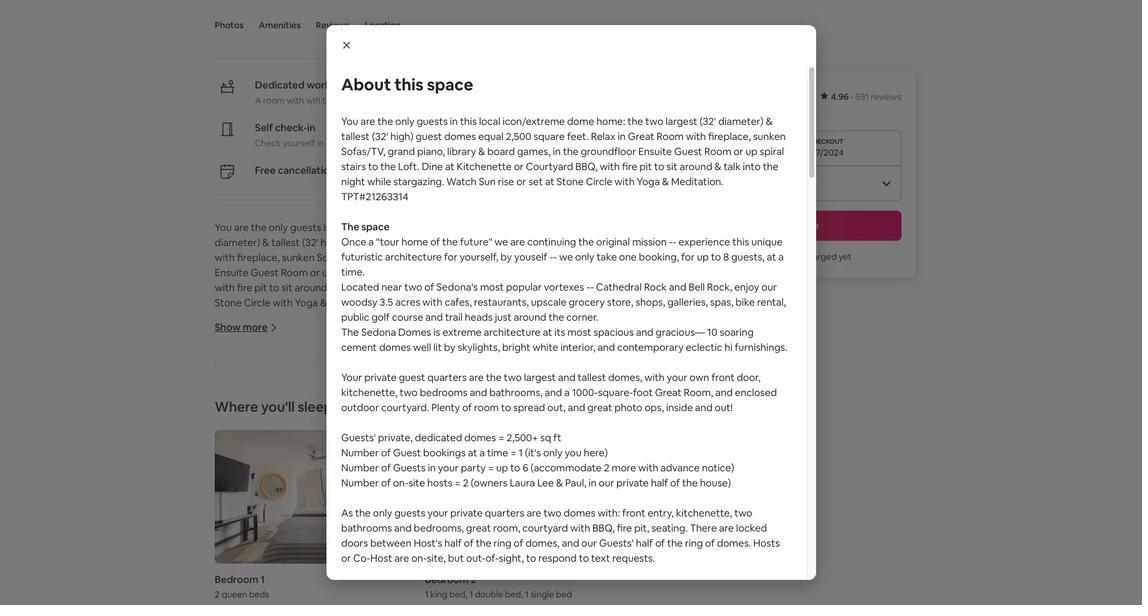 Task type: vqa. For each thing, say whether or not it's contained in the screenshot.
$115 button
no



Task type: locate. For each thing, give the bounding box(es) containing it.
that's
[[322, 95, 345, 106]]

1 vertical spatial before
[[338, 164, 369, 177]]

parking: lots of level, on-site space, can accommodate multiple cars and big rigs. electric vehicles can charge up at the collective, it's within walking distance.
[[341, 582, 785, 606]]

site down guests
[[409, 477, 425, 490]]

photo inside about this space dialog
[[615, 401, 643, 415]]

bed,
[[450, 589, 468, 600], [505, 589, 523, 600]]

1 vertical spatial 2,500
[[436, 236, 462, 250]]

here) up collective,
[[457, 583, 481, 596]]

guests down the dome
[[223, 29, 254, 42]]

1 vertical spatial gracious—
[[529, 432, 579, 446]]

cafes,
[[445, 296, 472, 309], [363, 402, 390, 415]]

stone inside about this space dialog
[[557, 175, 584, 188]]

queen room on ground floor image
[[215, 431, 415, 564], [215, 431, 415, 564]]

white up /
[[533, 341, 559, 354]]

8 up the where at the left of page
[[227, 372, 233, 385]]

rental,
[[757, 296, 786, 309], [305, 417, 334, 431]]

unique
[[752, 236, 783, 249], [215, 357, 246, 370]]

located down the space
[[341, 281, 379, 294]]

lots
[[380, 582, 397, 595]]

0 horizontal spatial lit
[[343, 447, 352, 461]]

golf for once a "tour home of the future" we are continuing the original mission -- experience this  unique futuristic architecture for yourself, by youself -- we only take one booking, for up to 8 guests, at a time. located near two of sedona's most popular vortexes -- cathedral rock and bell rock, enjoy our woodsy 3.5 acres with cafes, restaurants, upscale grocery store, shops, galleries, spas, bike rental, public golf course and trail heads just around the corner. the sedona domes is extreme architecture at its most spacious and gracious— 10 soaring cement domes well lit by skylights, bright white interior, and contemporary eclectic hi furnishings.
[[372, 311, 390, 324]]

interior, inside once a "tour home of the future" we are continuing the original mission -- experience this unique futuristic architecture for yourself, by youself -- we only take one booking, for up to 8 guests, at a time. located near two of sedona's most popular vortexes -- cathedral rock and bell rock, enjoy our woodsy 3.5 acres with cafes, restaurants, upscale grocery store, shops, galleries, spas, bike rental, public golf course and trail heads just around the corner. the sedona domes is extreme architecture at its most spacious and gracious— 10 soaring cement domes well lit by skylights, bright white interior, and contemporary eclectic hi furnishings.
[[470, 447, 505, 461]]

0 vertical spatial games,
[[517, 145, 551, 158]]

1 vertical spatial experience
[[552, 342, 604, 355]]

shops, for once a "tour home of the future" we are continuing the original mission -- experience this unique futuristic architecture for yourself, by youself -- we only take one booking, for up to 8 guests, at a time. located near two of sedona's most popular vortexes -- cathedral rock and bell rock, enjoy our woodsy 3.5 acres with cafes, restaurants, upscale grocery store, shops, galleries, spas, bike rental, public golf course and trail heads just around the corner. the sedona domes is extreme architecture at its most spacious and gracious— 10 soaring cement domes well lit by skylights, bright white interior, and contemporary eclectic hi furnishings.
[[554, 402, 584, 415]]

courtyard. down as
[[319, 523, 367, 536]]

out, inside about this space dialog
[[548, 401, 566, 415]]

2 vertical spatial you
[[749, 251, 764, 263]]

rock, inside the once a "tour home of the future" we are continuing the original mission -- experience this  unique futuristic architecture for yourself, by youself -- we only take one booking, for up to 8 guests, at a time. located near two of sedona's most popular vortexes -- cathedral rock and bell rock, enjoy our woodsy 3.5 acres with cafes, restaurants, upscale grocery store, shops, galleries, spas, bike rental, public golf course and trail heads just around the corner. the sedona domes is extreme architecture at its most spacious and gracious— 10 soaring cement domes well lit by skylights, bright white interior, and contemporary eclectic hi furnishings.
[[707, 281, 732, 294]]

single
[[531, 589, 554, 600]]

0 vertical spatial guests,
[[732, 251, 765, 264]]

0 vertical spatial domes
[[398, 326, 431, 339]]

sq for guests' private, dedicated domes = 2,500+ sq ft number of guest bookings at a time = 1 (it's only you here)
[[414, 568, 425, 581]]

on- right level,
[[437, 582, 452, 595]]

guests up bedrooms, on the left of the page
[[395, 507, 426, 520]]

guests, up the where at the left of page
[[235, 372, 268, 385]]

can down parking:
[[341, 597, 358, 606]]

8 down the dome
[[215, 29, 221, 42]]

1 vertical spatial futuristic
[[248, 357, 290, 370]]

1 vertical spatial located
[[215, 387, 253, 400]]

0 horizontal spatial sedona
[[235, 432, 270, 446]]

0 horizontal spatial youself
[[421, 357, 455, 370]]

on- down guests
[[393, 477, 409, 490]]

0 horizontal spatial bike
[[283, 417, 302, 431]]

0 vertical spatial its
[[555, 326, 566, 339]]

room
[[263, 95, 285, 106], [474, 401, 499, 415], [411, 523, 436, 536]]

acres
[[395, 296, 420, 309], [314, 402, 339, 415]]

"tour
[[376, 236, 400, 249], [250, 342, 273, 355]]

half down advance at the right bottom
[[651, 477, 668, 490]]

tpt#21263314 inside about this space dialog
[[341, 190, 409, 204]]

guests, left won't
[[732, 251, 765, 264]]

trail inside the once a "tour home of the future" we are continuing the original mission -- experience this  unique futuristic architecture for yourself, by youself -- we only take one booking, for up to 8 guests, at a time. located near two of sedona's most popular vortexes -- cathedral rock and bell rock, enjoy our woodsy 3.5 acres with cafes, restaurants, upscale grocery store, shops, galleries, spas, bike rental, public golf course and trail heads just around the corner. the sedona domes is extreme architecture at its most spacious and gracious— 10 soaring cement domes well lit by skylights, bright white interior, and contemporary eclectic hi furnishings.
[[445, 311, 463, 324]]

dome
[[567, 115, 594, 128], [441, 221, 468, 235]]

high) up december
[[391, 130, 414, 143]]

guest up guests
[[393, 447, 421, 460]]

pit inside about this space dialog
[[640, 160, 652, 173]]

furnishings. inside the once a "tour home of the future" we are continuing the original mission -- experience this  unique futuristic architecture for yourself, by youself -- we only take one booking, for up to 8 guests, at a time. located near two of sedona's most popular vortexes -- cathedral rock and bell rock, enjoy our woodsy 3.5 acres with cafes, restaurants, upscale grocery store, shops, galleries, spas, bike rental, public golf course and trail heads just around the corner. the sedona domes is extreme architecture at its most spacious and gracious— 10 soaring cement domes well lit by skylights, bright white interior, and contemporary eclectic hi furnishings.
[[735, 341, 788, 354]]

dedicated inside guests' private, dedicated domes = 2,500+ sq ft number of guest bookings at a time = 1 (it's only you here) number of guests in your party = up to 6 (accommodate 2 more with advance notice) number of on-site hosts = 2  (owners laura lee & paul, in our private half of the house)
[[415, 432, 462, 445]]

· left "7"
[[318, 29, 321, 42]]

is for once a "tour home of the future" we are continuing the original mission -- experience this unique futuristic architecture for yourself, by youself -- we only take one booking, for up to 8 guests, at a time. located near two of sedona's most popular vortexes -- cathedral rock and bell rock, enjoy our woodsy 3.5 acres with cafes, restaurants, upscale grocery store, shops, galleries, spas, bike rental, public golf course and trail heads just around the corner. the sedona domes is extreme architecture at its most spacious and gracious— 10 soaring cement domes well lit by skylights, bright white interior, and contemporary eclectic hi furnishings.
[[307, 432, 314, 446]]

0 vertical spatial stone
[[557, 175, 584, 188]]

grand up december
[[388, 145, 415, 158]]

spiral down taxes at right
[[760, 145, 784, 158]]

time. for once a "tour home of the future" we are continuing the original mission -- experience this unique futuristic architecture for yourself, by youself -- we only take one booking, for up to 8 guests, at a time. located near two of sedona's most popular vortexes -- cathedral rock and bell rock, enjoy our woodsy 3.5 acres with cafes, restaurants, upscale grocery store, shops, galleries, spas, bike rental, public golf course and trail heads just around the corner. the sedona domes is extreme architecture at its most spacious and gracious— 10 soaring cement domes well lit by skylights, bright white interior, and contemporary eclectic hi furnishings.
[[290, 372, 313, 385]]

time up 'charge'
[[361, 583, 382, 596]]

the inside guests' private, dedicated domes = 2,500+ sq ft number of guest bookings at a time = 1 (it's only you here) number of guests in your party = up to 6 (accommodate 2 more with advance notice) number of on-site hosts = 2  (owners laura lee & paul, in our private half of the house)
[[682, 477, 698, 490]]

sq for guests' private, dedicated domes = 2,500+ sq ft number of guest bookings at a time = 1 (it's only you here) number of guests in your party = up to 6 (accommodate 2 more with advance notice) number of on-site hosts = 2  (owners laura lee & paul, in our private half of the house)
[[540, 432, 551, 445]]

sq up level,
[[414, 568, 425, 581]]

spread left /
[[513, 401, 545, 415]]

room up party
[[474, 401, 499, 415]]

popular for once a "tour home of the future" we are continuing the original mission -- experience this unique futuristic architecture for yourself, by youself -- we only take one booking, for up to 8 guests, at a time. located near two of sedona's most popular vortexes -- cathedral rock and bell rock, enjoy our woodsy 3.5 acres with cafes, restaurants, upscale grocery store, shops, galleries, spas, bike rental, public golf course and trail heads just around the corner. the sedona domes is extreme architecture at its most spacious and gracious— 10 soaring cement domes well lit by skylights, bright white interior, and contemporary eclectic hi furnishings.
[[380, 387, 415, 400]]

galleries, inside once a "tour home of the future" we are continuing the original mission -- experience this unique futuristic architecture for yourself, by youself -- we only take one booking, for up to 8 guests, at a time. located near two of sedona's most popular vortexes -- cathedral rock and bell rock, enjoy our woodsy 3.5 acres with cafes, restaurants, upscale grocery store, shops, galleries, spas, bike rental, public golf course and trail heads just around the corner. the sedona domes is extreme architecture at its most spacious and gracious— 10 soaring cement domes well lit by skylights, bright white interior, and contemporary eclectic hi furnishings.
[[215, 417, 255, 431]]

0 vertical spatial fire
[[622, 160, 638, 173]]

rental, for once a "tour home of the future" we are continuing the original mission -- experience this  unique futuristic architecture for yourself, by youself -- we only take one booking, for up to 8 guests, at a time. located near two of sedona's most popular vortexes -- cathedral rock and bell rock, enjoy our woodsy 3.5 acres with cafes, restaurants, upscale grocery store, shops, galleries, spas, bike rental, public golf course and trail heads just around the corner. the sedona domes is extreme architecture at its most spacious and gracious— 10 soaring cement domes well lit by skylights, bright white interior, and contemporary eclectic hi furnishings.
[[757, 296, 786, 309]]

and
[[669, 281, 687, 294], [426, 311, 443, 324], [636, 326, 654, 339], [598, 341, 615, 354], [558, 371, 576, 384], [470, 386, 487, 399], [545, 386, 562, 399], [716, 386, 733, 399], [543, 387, 560, 400], [568, 401, 585, 415], [695, 401, 713, 415], [420, 417, 437, 431], [510, 432, 527, 446], [507, 447, 525, 461], [432, 493, 449, 506], [369, 508, 387, 521], [444, 508, 462, 521], [394, 522, 412, 535], [215, 523, 232, 536], [505, 523, 523, 536], [562, 537, 580, 550], [244, 538, 261, 551], [653, 582, 671, 595]]

sedona for once a "tour home of the future" we are continuing the original mission -- experience this  unique futuristic architecture for yourself, by youself -- we only take one booking, for up to 8 guests, at a time. located near two of sedona's most popular vortexes -- cathedral rock and bell rock, enjoy our woodsy 3.5 acres with cafes, restaurants, upscale grocery store, shops, galleries, spas, bike rental, public golf course and trail heads just around the corner. the sedona domes is extreme architecture at its most spacious and gracious— 10 soaring cement domes well lit by skylights, bright white interior, and contemporary eclectic hi furnishings.
[[361, 326, 396, 339]]

booking,
[[639, 251, 679, 264], [546, 357, 586, 370]]

one for once a "tour home of the future" we are continuing the original mission -- experience this unique futuristic architecture for yourself, by youself -- we only take one booking, for up to 8 guests, at a time. located near two of sedona's most popular vortexes -- cathedral rock and bell rock, enjoy our woodsy 3.5 acres with cafes, restaurants, upscale grocery store, shops, galleries, spas, bike rental, public golf course and trail heads just around the corner. the sedona domes is extreme architecture at its most spacious and gracious— 10 soaring cement domes well lit by skylights, bright white interior, and contemporary eclectic hi furnishings.
[[526, 357, 544, 370]]

0 horizontal spatial once
[[215, 342, 240, 355]]

circle inside about this space dialog
[[586, 175, 613, 188]]

bed, right king
[[450, 589, 468, 600]]

interior, inside the once a "tour home of the future" we are continuing the original mission -- experience this  unique futuristic architecture for yourself, by youself -- we only take one booking, for up to 8 guests, at a time. located near two of sedona's most popular vortexes -- cathedral rock and bell rock, enjoy our woodsy 3.5 acres with cafes, restaurants, upscale grocery store, shops, galleries, spas, bike rental, public golf course and trail heads just around the corner. the sedona domes is extreme architecture at its most spacious and gracious— 10 soaring cement domes well lit by skylights, bright white interior, and contemporary eclectic hi furnishings.
[[561, 341, 596, 354]]

room up host's
[[411, 523, 436, 536]]

2,500+ up '6'
[[507, 432, 538, 445]]

courtyard. up guests
[[381, 401, 429, 415]]

once for once a "tour home of the future" we are continuing the original mission -- experience this unique futuristic architecture for yourself, by youself -- we only take one booking, for up to 8 guests, at a time. located near two of sedona's most popular vortexes -- cathedral rock and bell rock, enjoy our woodsy 3.5 acres with cafes, restaurants, upscale grocery store, shops, galleries, spas, bike rental, public golf course and trail heads just around the corner. the sedona domes is extreme architecture at its most spacious and gracious— 10 soaring cement domes well lit by skylights, bright white interior, and contemporary eclectic hi furnishings.
[[215, 342, 240, 355]]

mission for once a "tour home of the future" we are continuing the original mission -- experience this  unique futuristic architecture for yourself, by youself -- we only take one booking, for up to 8 guests, at a time. located near two of sedona's most popular vortexes -- cathedral rock and bell rock, enjoy our woodsy 3.5 acres with cafes, restaurants, upscale grocery store, shops, galleries, spas, bike rental, public golf course and trail heads just around the corner. the sedona domes is extreme architecture at its most spacious and gracious— 10 soaring cement domes well lit by skylights, bright white interior, and contemporary eclectic hi furnishings.
[[632, 236, 667, 249]]

up inside the once a "tour home of the future" we are continuing the original mission -- experience this  unique futuristic architecture for yourself, by youself -- we only take one booking, for up to 8 guests, at a time. located near two of sedona's most popular vortexes -- cathedral rock and bell rock, enjoy our woodsy 3.5 acres with cafes, restaurants, upscale grocery store, shops, galleries, spas, bike rental, public golf course and trail heads just around the corner. the sedona domes is extreme architecture at its most spacious and gracious— 10 soaring cement domes well lit by skylights, bright white interior, and contemporary eclectic hi furnishings.
[[697, 251, 709, 264]]

unique for once a "tour home of the future" we are continuing the original mission -- experience this  unique futuristic architecture for yourself, by youself -- we only take one booking, for up to 8 guests, at a time. located near two of sedona's most popular vortexes -- cathedral rock and bell rock, enjoy our woodsy 3.5 acres with cafes, restaurants, upscale grocery store, shops, galleries, spas, bike rental, public golf course and trail heads just around the corner. the sedona domes is extreme architecture at its most spacious and gracious— 10 soaring cement domes well lit by skylights, bright white interior, and contemporary eclectic hi furnishings.
[[752, 236, 783, 249]]

site
[[409, 477, 425, 490], [452, 582, 469, 595]]

more up with:
[[612, 462, 636, 475]]

self check-in check yourself in with the lockbox.
[[255, 121, 395, 149]]

2 inside bedroom 1 2 queen beds
[[215, 589, 220, 600]]

a inside guests' private, dedicated domes = 2,500+ sq ft number of guest bookings at a time = 1 (it's only you here)
[[353, 583, 359, 596]]

0 horizontal spatial continuing
[[401, 342, 450, 355]]

spiral
[[760, 145, 784, 158], [336, 267, 361, 280]]

bedroom up king
[[425, 573, 469, 587]]

future"
[[460, 236, 492, 249], [334, 342, 366, 355]]

great left room,
[[466, 522, 491, 535]]

just inside the once a "tour home of the future" we are continuing the original mission -- experience this  unique futuristic architecture for yourself, by youself -- we only take one booking, for up to 8 guests, at a time. located near two of sedona's most popular vortexes -- cathedral rock and bell rock, enjoy our woodsy 3.5 acres with cafes, restaurants, upscale grocery store, shops, galleries, spas, bike rental, public golf course and trail heads just around the corner. the sedona domes is extreme architecture at its most spacious and gracious— 10 soaring cement domes well lit by skylights, bright white interior, and contemporary eclectic hi furnishings.
[[495, 311, 512, 324]]

soaring for once a "tour home of the future" we are continuing the original mission -- experience this  unique futuristic architecture for yourself, by youself -- we only take one booking, for up to 8 guests, at a time. located near two of sedona's most popular vortexes -- cathedral rock and bell rock, enjoy our woodsy 3.5 acres with cafes, restaurants, upscale grocery store, shops, galleries, spas, bike rental, public golf course and trail heads just around the corner. the sedona domes is extreme architecture at its most spacious and gracious— 10 soaring cement domes well lit by skylights, bright white interior, and contemporary eclectic hi furnishings.
[[720, 326, 754, 339]]

bedrooms
[[268, 29, 316, 42], [420, 386, 468, 399], [319, 508, 367, 521]]

spas, for once a "tour home of the future" we are continuing the original mission -- experience this unique futuristic architecture for yourself, by youself -- we only take one booking, for up to 8 guests, at a time. located near two of sedona's most popular vortexes -- cathedral rock and bell rock, enjoy our woodsy 3.5 acres with cafes, restaurants, upscale grocery store, shops, galleries, spas, bike rental, public golf course and trail heads just around the corner. the sedona domes is extreme architecture at its most spacious and gracious— 10 soaring cement domes well lit by skylights, bright white interior, and contemporary eclectic hi furnishings.
[[258, 417, 281, 431]]

1 vertical spatial home:
[[470, 221, 499, 235]]

rock for once a "tour home of the future" we are continuing the original mission -- experience this unique futuristic architecture for yourself, by youself -- we only take one booking, for up to 8 guests, at a time. located near two of sedona's most popular vortexes -- cathedral rock and bell rock, enjoy our woodsy 3.5 acres with cafes, restaurants, upscale grocery store, shops, galleries, spas, bike rental, public golf course and trail heads just around the corner. the sedona domes is extreme architecture at its most spacious and gracious— 10 soaring cement domes well lit by skylights, bright white interior, and contemporary eclectic hi furnishings.
[[518, 387, 540, 400]]

great right room,
[[525, 523, 550, 536]]

take inside once a "tour home of the future" we are continuing the original mission -- experience this unique futuristic architecture for yourself, by youself -- we only take one booking, for up to 8 guests, at a time. located near two of sedona's most popular vortexes -- cathedral rock and bell rock, enjoy our woodsy 3.5 acres with cafes, restaurants, upscale grocery store, shops, galleries, spas, bike rental, public golf course and trail heads just around the corner. the sedona domes is extreme architecture at its most spacious and gracious— 10 soaring cement domes well lit by skylights, bright white interior, and contemporary eclectic hi furnishings.
[[504, 357, 524, 370]]

1 vertical spatial 2,500+
[[380, 568, 412, 581]]

2 inside bedroom 2 1 king bed, 1 double bed, 1 single bed
[[471, 573, 477, 587]]

bookings left parking:
[[297, 583, 339, 596]]

0 vertical spatial sun
[[479, 175, 496, 188]]

1 vertical spatial eclectic
[[215, 463, 251, 476]]

are inside the once a "tour home of the future" we are continuing the original mission -- experience this  unique futuristic architecture for yourself, by youself -- we only take one booking, for up to 8 guests, at a time. located near two of sedona's most popular vortexes -- cathedral rock and bell rock, enjoy our woodsy 3.5 acres with cafes, restaurants, upscale grocery store, shops, galleries, spas, bike rental, public golf course and trail heads just around the corner. the sedona domes is extreme architecture at its most spacious and gracious— 10 soaring cement domes well lit by skylights, bright white interior, and contemporary eclectic hi furnishings.
[[510, 236, 525, 249]]

but
[[448, 552, 464, 565]]

ring down room,
[[494, 537, 512, 550]]

around
[[680, 160, 713, 173], [295, 282, 327, 295], [514, 311, 547, 324], [508, 417, 541, 431]]

beds
[[331, 29, 354, 42], [249, 589, 269, 600]]

2 horizontal spatial quarters
[[485, 507, 525, 520]]

beds right "7"
[[331, 29, 354, 42]]

you up collective,
[[438, 583, 455, 596]]

bike inside the once a "tour home of the future" we are continuing the original mission -- experience this  unique futuristic architecture for yourself, by youself -- we only take one booking, for up to 8 guests, at a time. located near two of sedona's most popular vortexes -- cathedral rock and bell rock, enjoy our woodsy 3.5 acres with cafes, restaurants, upscale grocery store, shops, galleries, spas, bike rental, public golf course and trail heads just around the corner. the sedona domes is extreme architecture at its most spacious and gracious— 10 soaring cement domes well lit by skylights, bright white interior, and contemporary eclectic hi furnishings.
[[736, 296, 755, 309]]

bathrooms,
[[490, 386, 543, 399], [389, 508, 442, 521]]

bathrooms
[[341, 522, 392, 535]]

domes
[[398, 326, 431, 339], [272, 432, 305, 446]]

is
[[434, 326, 440, 339], [307, 432, 314, 446]]

it's
[[491, 597, 504, 606]]

yourself, inside once a "tour home of the future" we are continuing the original mission -- experience this unique futuristic architecture for yourself, by youself -- we only take one booking, for up to 8 guests, at a time. located near two of sedona's most popular vortexes -- cathedral rock and bell rock, enjoy our woodsy 3.5 acres with cafes, restaurants, upscale grocery store, shops, galleries, spas, bike rental, public golf course and trail heads just around the corner. the sedona domes is extreme architecture at its most spacious and gracious— 10 soaring cement domes well lit by skylights, bright white interior, and contemporary eclectic hi furnishings.
[[367, 357, 406, 370]]

1 horizontal spatial ops,
[[645, 401, 664, 415]]

1 bed, from the left
[[450, 589, 468, 600]]

8 for once a "tour home of the future" we are continuing the original mission -- experience this  unique futuristic architecture for yourself, by youself -- we only take one booking, for up to 8 guests, at a time. located near two of sedona's most popular vortexes -- cathedral rock and bell rock, enjoy our woodsy 3.5 acres with cafes, restaurants, upscale grocery store, shops, galleries, spas, bike rental, public golf course and trail heads just around the corner. the sedona domes is extreme architecture at its most spacious and gracious— 10 soaring cement domes well lit by skylights, bright white interior, and contemporary eclectic hi furnishings.
[[724, 251, 729, 264]]

as the only guests your private quarters are two domes with: front entry, kitchenette, two bathrooms and bedrooms, great room, courtyard with bbq, fire pit, seating. there are locked doors between host's half of the ring of domes, and our guests' half of the ring of domes. hosts or co-host are on-site, but out-of-sight, to respond to text requests.
[[341, 507, 780, 565]]

room right a
[[263, 95, 285, 106]]

seating.
[[652, 522, 688, 535]]

0 vertical spatial cement
[[341, 341, 377, 354]]

time. up sleep
[[290, 372, 313, 385]]

heads
[[465, 311, 493, 324], [459, 417, 487, 431]]

galleries, for once a "tour home of the future" we are continuing the original mission -- experience this unique futuristic architecture for yourself, by youself -- we only take one booking, for up to 8 guests, at a time. located near two of sedona's most popular vortexes -- cathedral rock and bell rock, enjoy our woodsy 3.5 acres with cafes, restaurants, upscale grocery store, shops, galleries, spas, bike rental, public golf course and trail heads just around the corner. the sedona domes is extreme architecture at its most spacious and gracious— 10 soaring cement domes well lit by skylights, bright white interior, and contemporary eclectic hi furnishings.
[[215, 417, 255, 431]]

bed, right it's
[[505, 589, 523, 600]]

experience
[[679, 236, 731, 249], [552, 342, 604, 355]]

1 horizontal spatial vortexes
[[544, 281, 584, 294]]

0 vertical spatial beds
[[331, 29, 354, 42]]

great right 1 / 2
[[588, 401, 613, 415]]

site up collective,
[[452, 582, 469, 595]]

show more
[[215, 321, 268, 334]]

interior, for once a "tour home of the future" we are continuing the original mission -- experience this unique futuristic architecture for yourself, by youself -- we only take one booking, for up to 8 guests, at a time. located near two of sedona's most popular vortexes -- cathedral rock and bell rock, enjoy our woodsy 3.5 acres with cafes, restaurants, upscale grocery store, shops, galleries, spas, bike rental, public golf course and trail heads just around the corner. the sedona domes is extreme architecture at its most spacious and gracious— 10 soaring cement domes well lit by skylights, bright white interior, and contemporary eclectic hi furnishings.
[[470, 447, 505, 461]]

1 vertical spatial you are the only guests in this local icon/extreme dome home: the two largest (32' diameter) & tallest (32' high) guest domes equal 2,500 square feet. relax in great room with fireplace, sunken sofas/tv, grand piano, library & board games, in the groundfloor ensuite guest room or up spiral stairs to the loft. dine at kitchenette or courtyard bbq, with fire pit to sit around & talk into the night while stargazing. watch sun rise or set at stone circle with yoga & meditation. tpt#21263314
[[215, 221, 622, 310]]

0 vertical spatial gracious—
[[656, 326, 705, 339]]

restaurants, inside once a "tour home of the future" we are continuing the original mission -- experience this unique futuristic architecture for yourself, by youself -- we only take one booking, for up to 8 guests, at a time. located near two of sedona's most popular vortexes -- cathedral rock and bell rock, enjoy our woodsy 3.5 acres with cafes, restaurants, upscale grocery store, shops, galleries, spas, bike rental, public golf course and trail heads just around the corner. the sedona domes is extreme architecture at its most spacious and gracious— 10 soaring cement domes well lit by skylights, bright white interior, and contemporary eclectic hi furnishings.
[[392, 402, 447, 415]]

once inside the once a "tour home of the future" we are continuing the original mission -- experience this  unique futuristic architecture for yourself, by youself -- we only take one booking, for up to 8 guests, at a time. located near two of sedona's most popular vortexes -- cathedral rock and bell rock, enjoy our woodsy 3.5 acres with cafes, restaurants, upscale grocery store, shops, galleries, spas, bike rental, public golf course and trail heads just around the corner. the sedona domes is extreme architecture at its most spacious and gracious— 10 soaring cement domes well lit by skylights, bright white interior, and contemporary eclectic hi furnishings.
[[341, 236, 366, 249]]

1 inside guests' private, dedicated domes = 2,500+ sq ft number of guest bookings at a time = 1 (it's only you here) number of guests in your party = up to 6 (accommodate 2 more with advance notice) number of on-site hosts = 2  (owners laura lee & paul, in our private half of the house)
[[519, 447, 523, 460]]

queen
[[222, 589, 247, 600]]

original for once a "tour home of the future" we are continuing the original mission -- experience this  unique futuristic architecture for yourself, by youself -- we only take one booking, for up to 8 guests, at a time. located near two of sedona's most popular vortexes -- cathedral rock and bell rock, enjoy our woodsy 3.5 acres with cafes, restaurants, upscale grocery store, shops, galleries, spas, bike rental, public golf course and trail heads just around the corner. the sedona domes is extreme architecture at its most spacious and gracious— 10 soaring cement domes well lit by skylights, bright white interior, and contemporary eclectic hi furnishings.
[[596, 236, 630, 249]]

2 horizontal spatial great
[[588, 401, 613, 415]]

0 horizontal spatial square-
[[498, 508, 533, 521]]

0 vertical spatial yoga
[[637, 175, 660, 188]]

yoga inside about this space dialog
[[637, 175, 660, 188]]

its for once a "tour home of the future" we are continuing the original mission -- experience this  unique futuristic architecture for yourself, by youself -- we only take one booking, for up to 8 guests, at a time. located near two of sedona's most popular vortexes -- cathedral rock and bell rock, enjoy our woodsy 3.5 acres with cafes, restaurants, upscale grocery store, shops, galleries, spas, bike rental, public golf course and trail heads just around the corner. the sedona domes is extreme architecture at its most spacious and gracious— 10 soaring cement domes well lit by skylights, bright white interior, and contemporary eclectic hi furnishings.
[[555, 326, 566, 339]]

future" for once a "tour home of the future" we are continuing the original mission -- experience this  unique futuristic architecture for yourself, by youself -- we only take one booking, for up to 8 guests, at a time. located near two of sedona's most popular vortexes -- cathedral rock and bell rock, enjoy our woodsy 3.5 acres with cafes, restaurants, upscale grocery store, shops, galleries, spas, bike rental, public golf course and trail heads just around the corner. the sedona domes is extreme architecture at its most spacious and gracious— 10 soaring cement domes well lit by skylights, bright white interior, and contemporary eclectic hi furnishings.
[[460, 236, 492, 249]]

sunken
[[753, 130, 786, 143], [282, 251, 315, 265]]

0 vertical spatial bedrooms
[[268, 29, 316, 42]]

2,500
[[506, 130, 532, 143], [436, 236, 462, 250]]

bike for once a "tour home of the future" we are continuing the original mission -- experience this unique futuristic architecture for yourself, by youself -- we only take one booking, for up to 8 guests, at a time. located near two of sedona's most popular vortexes -- cathedral rock and bell rock, enjoy our woodsy 3.5 acres with cafes, restaurants, upscale grocery store, shops, galleries, spas, bike rental, public golf course and trail heads just around the corner. the sedona domes is extreme architecture at its most spacious and gracious— 10 soaring cement domes well lit by skylights, bright white interior, and contemporary eclectic hi furnishings.
[[283, 417, 302, 431]]

spacious for once a "tour home of the future" we are continuing the original mission -- experience this unique futuristic architecture for yourself, by youself -- we only take one booking, for up to 8 guests, at a time. located near two of sedona's most popular vortexes -- cathedral rock and bell rock, enjoy our woodsy 3.5 acres with cafes, restaurants, upscale grocery store, shops, galleries, spas, bike rental, public golf course and trail heads just around the corner. the sedona domes is extreme architecture at its most spacious and gracious— 10 soaring cement domes well lit by skylights, bright white interior, and contemporary eclectic hi furnishings.
[[467, 432, 508, 446]]

well inside once a "tour home of the future" we are continuing the original mission -- experience this unique futuristic architecture for yourself, by youself -- we only take one booking, for up to 8 guests, at a time. located near two of sedona's most popular vortexes -- cathedral rock and bell rock, enjoy our woodsy 3.5 acres with cafes, restaurants, upscale grocery store, shops, galleries, spas, bike rental, public golf course and trail heads just around the corner. the sedona domes is extreme architecture at its most spacious and gracious— 10 soaring cement domes well lit by skylights, bright white interior, and contemporary eclectic hi furnishings.
[[323, 447, 341, 461]]

the space
[[341, 220, 390, 234]]

1 horizontal spatial popular
[[506, 281, 542, 294]]

(accommodate
[[531, 462, 602, 475]]

0 vertical spatial front
[[712, 371, 735, 384]]

hosted
[[257, 8, 303, 25]]

extreme inside once a "tour home of the future" we are continuing the original mission -- experience this unique futuristic architecture for yourself, by youself -- we only take one booking, for up to 8 guests, at a time. located near two of sedona's most popular vortexes -- cathedral rock and bell rock, enjoy our woodsy 3.5 acres with cafes, restaurants, upscale grocery store, shops, galleries, spas, bike rental, public golf course and trail heads just around the corner. the sedona domes is extreme architecture at its most spacious and gracious— 10 soaring cement domes well lit by skylights, bright white interior, and contemporary eclectic hi furnishings.
[[316, 432, 355, 446]]

0 horizontal spatial one
[[526, 357, 544, 370]]

bedroom up queen
[[215, 573, 259, 587]]

our down won't
[[762, 281, 777, 294]]

you inside guests' private, dedicated domes = 2,500+ sq ft number of guest bookings at a time = 1 (it's only you here) number of guests in your party = up to 6 (accommodate 2 more with advance notice) number of on-site hosts = 2  (owners laura lee & paul, in our private half of the house)
[[565, 447, 582, 460]]

0 horizontal spatial rental,
[[305, 417, 334, 431]]

grocery inside the once a "tour home of the future" we are continuing the original mission -- experience this  unique futuristic architecture for yourself, by youself -- we only take one booking, for up to 8 guests, at a time. located near two of sedona's most popular vortexes -- cathedral rock and bell rock, enjoy our woodsy 3.5 acres with cafes, restaurants, upscale grocery store, shops, galleries, spas, bike rental, public golf course and trail heads just around the corner. the sedona domes is extreme architecture at its most spacious and gracious— 10 soaring cement domes well lit by skylights, bright white interior, and contemporary eclectic hi furnishings.
[[569, 296, 605, 309]]

2 right /
[[562, 400, 567, 411]]

1 horizontal spatial cafes,
[[445, 296, 472, 309]]

0 horizontal spatial rise
[[498, 175, 514, 188]]

0 vertical spatial square-
[[598, 386, 633, 399]]

here) for guests' private, dedicated domes = 2,500+ sq ft number of guest bookings at a time = 1 (it's only you here)
[[457, 583, 481, 596]]

our up with:
[[599, 477, 614, 490]]

rental, down sleep
[[305, 417, 334, 431]]

into down taxes at right
[[743, 160, 761, 173]]

public for once a "tour home of the future" we are continuing the original mission -- experience this unique futuristic architecture for yourself, by youself -- we only take one booking, for up to 8 guests, at a time. located near two of sedona's most popular vortexes -- cathedral rock and bell rock, enjoy our woodsy 3.5 acres with cafes, restaurants, upscale grocery store, shops, galleries, spas, bike rental, public golf course and trail heads just around the corner. the sedona domes is extreme architecture at its most spacious and gracious— 10 soaring cement domes well lit by skylights, bright white interior, and contemporary eclectic hi furnishings.
[[336, 417, 364, 431]]

1 vertical spatial trail
[[440, 417, 457, 431]]

can
[[503, 582, 520, 595], [341, 597, 358, 606]]

domes
[[444, 130, 476, 143], [375, 236, 406, 250], [379, 341, 411, 354], [465, 432, 496, 445], [289, 447, 321, 461], [564, 507, 596, 520], [338, 568, 370, 581]]

·
[[256, 29, 258, 42], [318, 29, 321, 42], [851, 91, 853, 102]]

store, for once a "tour home of the future" we are continuing the original mission -- experience this  unique futuristic architecture for yourself, by youself -- we only take one booking, for up to 8 guests, at a time. located near two of sedona's most popular vortexes -- cathedral rock and bell rock, enjoy our woodsy 3.5 acres with cafes, restaurants, upscale grocery store, shops, galleries, spas, bike rental, public golf course and trail heads just around the corner. the sedona domes is extreme architecture at its most spacious and gracious— 10 soaring cement domes well lit by skylights, bright white interior, and contemporary eclectic hi furnishings.
[[607, 296, 634, 309]]

beds right queen
[[249, 589, 269, 600]]

10 inside the once a "tour home of the future" we are continuing the original mission -- experience this  unique futuristic architecture for yourself, by youself -- we only take one booking, for up to 8 guests, at a time. located near two of sedona's most popular vortexes -- cathedral rock and bell rock, enjoy our woodsy 3.5 acres with cafes, restaurants, upscale grocery store, shops, galleries, spas, bike rental, public golf course and trail heads just around the corner. the sedona domes is extreme architecture at its most spacious and gracious— 10 soaring cement domes well lit by skylights, bright white interior, and contemporary eclectic hi furnishings.
[[707, 326, 718, 339]]

futuristic down show more button
[[248, 357, 290, 370]]

here) for guests' private, dedicated domes = 2,500+ sq ft number of guest bookings at a time = 1 (it's only you here) number of guests in your party = up to 6 (accommodate 2 more with advance notice) number of on-site hosts = 2  (owners laura lee & paul, in our private half of the house)
[[584, 447, 608, 460]]

youself for once a "tour home of the future" we are continuing the original mission -- experience this  unique futuristic architecture for yourself, by youself -- we only take one booking, for up to 8 guests, at a time. located near two of sedona's most popular vortexes -- cathedral rock and bell rock, enjoy our woodsy 3.5 acres with cafes, restaurants, upscale grocery store, shops, galleries, spas, bike rental, public golf course and trail heads just around the corner. the sedona domes is extreme architecture at its most spacious and gracious— 10 soaring cement domes well lit by skylights, bright white interior, and contemporary eclectic hi furnishings.
[[514, 251, 548, 264]]

0 vertical spatial you
[[341, 115, 358, 128]]

2 left queen
[[215, 589, 220, 600]]

1 horizontal spatial acres
[[395, 296, 420, 309]]

this inside the once a "tour home of the future" we are continuing the original mission -- experience this  unique futuristic architecture for yourself, by youself -- we only take one booking, for up to 8 guests, at a time. located near two of sedona's most popular vortexes -- cathedral rock and bell rock, enjoy our woodsy 3.5 acres with cafes, restaurants, upscale grocery store, shops, galleries, spas, bike rental, public golf course and trail heads just around the corner. the sedona domes is extreme architecture at its most spacious and gracious— 10 soaring cement domes well lit by skylights, bright white interior, and contemporary eclectic hi furnishings.
[[733, 236, 749, 249]]

10 for once a "tour home of the future" we are continuing the original mission -- experience this  unique futuristic architecture for yourself, by youself -- we only take one booking, for up to 8 guests, at a time. located near two of sedona's most popular vortexes -- cathedral rock and bell rock, enjoy our woodsy 3.5 acres with cafes, restaurants, upscale grocery store, shops, galleries, spas, bike rental, public golf course and trail heads just around the corner. the sedona domes is extreme architecture at its most spacious and gracious— 10 soaring cement domes well lit by skylights, bright white interior, and contemporary eclectic hi furnishings.
[[707, 326, 718, 339]]

spacious inside once a "tour home of the future" we are continuing the original mission -- experience this unique futuristic architecture for yourself, by youself -- we only take one booking, for up to 8 guests, at a time. located near two of sedona's most popular vortexes -- cathedral rock and bell rock, enjoy our woodsy 3.5 acres with cafes, restaurants, upscale grocery store, shops, galleries, spas, bike rental, public golf course and trail heads just around the corner. the sedona domes is extreme architecture at its most spacious and gracious— 10 soaring cement domes well lit by skylights, bright white interior, and contemporary eclectic hi furnishings.
[[467, 432, 508, 446]]

square-
[[598, 386, 633, 399], [498, 508, 533, 521]]

· left 591
[[851, 91, 853, 102]]

2,500+ for guests' private, dedicated domes = 2,500+ sq ft number of guest bookings at a time = 1 (it's only you here)
[[380, 568, 412, 581]]

ring down 'there'
[[685, 537, 703, 550]]

accommodate
[[522, 582, 590, 595]]

house)
[[700, 477, 731, 490]]

well for once a "tour home of the future" we are continuing the original mission -- experience this unique futuristic architecture for yourself, by youself -- we only take one booking, for up to 8 guests, at a time. located near two of sedona's most popular vortexes -- cathedral rock and bell rock, enjoy our woodsy 3.5 acres with cafes, restaurants, upscale grocery store, shops, galleries, spas, bike rental, public golf course and trail heads just around the corner. the sedona domes is extreme architecture at its most spacious and gracious— 10 soaring cement domes well lit by skylights, bright white interior, and contemporary eclectic hi furnishings.
[[323, 447, 341, 461]]

"tour down show more button
[[250, 342, 273, 355]]

1 horizontal spatial own
[[690, 371, 710, 384]]

sofas/tv, down the space
[[317, 251, 361, 265]]

time.
[[341, 266, 365, 279], [290, 372, 313, 385]]

out! up bedroom 1 2 queen beds
[[263, 538, 282, 551]]

skylights, for once a "tour home of the future" we are continuing the original mission -- experience this unique futuristic architecture for yourself, by youself -- we only take one booking, for up to 8 guests, at a time. located near two of sedona's most popular vortexes -- cathedral rock and bell rock, enjoy our woodsy 3.5 acres with cafes, restaurants, upscale grocery store, shops, galleries, spas, bike rental, public golf course and trail heads just around the corner. the sedona domes is extreme architecture at its most spacious and gracious— 10 soaring cement domes well lit by skylights, bright white interior, and contemporary eclectic hi furnishings.
[[368, 447, 410, 461]]

1 horizontal spatial bright
[[502, 341, 531, 354]]

high) down the space
[[321, 236, 344, 250]]

0 vertical spatial ensuite
[[639, 145, 672, 158]]

bedroom 2 1 king bed, 1 double bed, 1 single bed
[[425, 573, 572, 600]]

golf inside the once a "tour home of the future" we are continuing the original mission -- experience this  unique futuristic architecture for yourself, by youself -- we only take one booking, for up to 8 guests, at a time. located near two of sedona's most popular vortexes -- cathedral rock and bell rock, enjoy our woodsy 3.5 acres with cafes, restaurants, upscale grocery store, shops, galleries, spas, bike rental, public golf course and trail heads just around the corner. the sedona domes is extreme architecture at its most spacious and gracious— 10 soaring cement domes well lit by skylights, bright white interior, and contemporary eclectic hi furnishings.
[[372, 311, 390, 324]]

contemporary for once a "tour home of the future" we are continuing the original mission -- experience this unique futuristic architecture for yourself, by youself -- we only take one booking, for up to 8 guests, at a time. located near two of sedona's most popular vortexes -- cathedral rock and bell rock, enjoy our woodsy 3.5 acres with cafes, restaurants, upscale grocery store, shops, galleries, spas, bike rental, public golf course and trail heads just around the corner. the sedona domes is extreme architecture at its most spacious and gracious— 10 soaring cement domes well lit by skylights, bright white interior, and contemporary eclectic hi furnishings.
[[527, 447, 594, 461]]

1 vertical spatial tpt#21263314
[[384, 297, 451, 310]]

a
[[369, 236, 374, 249], [779, 251, 784, 264], [242, 342, 247, 355], [282, 372, 288, 385], [565, 386, 570, 399], [480, 447, 485, 460], [464, 508, 469, 521], [353, 583, 359, 596]]

loft image
[[425, 431, 625, 564], [425, 431, 625, 564]]

2 horizontal spatial bedrooms
[[420, 386, 468, 399]]

0 vertical spatial "tour
[[376, 236, 400, 249]]

white for once a "tour home of the future" we are continuing the original mission -- experience this unique futuristic architecture for yourself, by youself -- we only take one booking, for up to 8 guests, at a time. located near two of sedona's most popular vortexes -- cathedral rock and bell rock, enjoy our woodsy 3.5 acres with cafes, restaurants, upscale grocery store, shops, galleries, spas, bike rental, public golf course and trail heads just around the corner. the sedona domes is extreme architecture at its most spacious and gracious— 10 soaring cement domes well lit by skylights, bright white interior, and contemporary eclectic hi furnishings.
[[442, 447, 468, 461]]

rock
[[644, 281, 667, 294], [518, 387, 540, 400]]

1 horizontal spatial galleries,
[[668, 296, 708, 309]]

youself inside the once a "tour home of the future" we are continuing the original mission -- experience this  unique futuristic architecture for yourself, by youself -- we only take one booking, for up to 8 guests, at a time. located near two of sedona's most popular vortexes -- cathedral rock and bell rock, enjoy our woodsy 3.5 acres with cafes, restaurants, upscale grocery store, shops, galleries, spas, bike rental, public golf course and trail heads just around the corner. the sedona domes is extreme architecture at its most spacious and gracious— 10 soaring cement domes well lit by skylights, bright white interior, and contemporary eclectic hi furnishings.
[[514, 251, 548, 264]]

circle
[[586, 175, 613, 188], [244, 297, 271, 310]]

by inside dome hosted by laura lee 8 guests · 2 bedrooms · 7 beds
[[306, 8, 322, 25]]

here) up (accommodate
[[584, 447, 608, 460]]

cathedral inside once a "tour home of the future" we are continuing the original mission -- experience this unique futuristic architecture for yourself, by youself -- we only take one booking, for up to 8 guests, at a time. located near two of sedona's most popular vortexes -- cathedral rock and bell rock, enjoy our woodsy 3.5 acres with cafes, restaurants, upscale grocery store, shops, galleries, spas, bike rental, public golf course and trail heads just around the corner. the sedona domes is extreme architecture at its most spacious and gracious— 10 soaring cement domes well lit by skylights, bright white interior, and contemporary eclectic hi furnishings.
[[470, 387, 515, 400]]

2,500+ inside guests' private, dedicated domes = 2,500+ sq ft number of guest bookings at a time = 1 (it's only you here) number of guests in your party = up to 6 (accommodate 2 more with advance notice) number of on-site hosts = 2  (owners laura lee & paul, in our private half of the house)
[[507, 432, 538, 445]]

1 horizontal spatial home
[[402, 236, 428, 249]]

future" inside once a "tour home of the future" we are continuing the original mission -- experience this unique futuristic architecture for yourself, by youself -- we only take one booking, for up to 8 guests, at a time. located near two of sedona's most popular vortexes -- cathedral rock and bell rock, enjoy our woodsy 3.5 acres with cafes, restaurants, upscale grocery store, shops, galleries, spas, bike rental, public golf course and trail heads just around the corner. the sedona domes is extreme architecture at its most spacious and gracious— 10 soaring cement domes well lit by skylights, bright white interior, and contemporary eclectic hi furnishings.
[[334, 342, 366, 355]]

yoga
[[637, 175, 660, 188], [295, 297, 318, 310]]

futuristic
[[341, 251, 383, 264], [248, 357, 290, 370]]

out, up of-
[[485, 523, 503, 536]]

galleries, inside the once a "tour home of the future" we are continuing the original mission -- experience this  unique futuristic architecture for yourself, by youself -- we only take one booking, for up to 8 guests, at a time. located near two of sedona's most popular vortexes -- cathedral rock and bell rock, enjoy our woodsy 3.5 acres with cafes, restaurants, upscale grocery store, shops, galleries, spas, bike rental, public golf course and trail heads just around the corner. the sedona domes is extreme architecture at its most spacious and gracious— 10 soaring cement domes well lit by skylights, bright white interior, and contemporary eclectic hi furnishings.
[[668, 296, 708, 309]]

0 vertical spatial interior,
[[561, 341, 596, 354]]

yourself,
[[460, 251, 499, 264], [367, 357, 406, 370]]

you for guests' private, dedicated domes = 2,500+ sq ft number of guest bookings at a time = 1 (it's only you here)
[[438, 583, 455, 596]]

a down co-
[[353, 583, 359, 596]]

grocery inside once a "tour home of the future" we are continuing the original mission -- experience this unique futuristic architecture for yourself, by youself -- we only take one booking, for up to 8 guests, at a time. located near two of sedona's most popular vortexes -- cathedral rock and bell rock, enjoy our woodsy 3.5 acres with cafes, restaurants, upscale grocery store, shops, galleries, spas, bike rental, public golf course and trail heads just around the corner. the sedona domes is extreme architecture at its most spacious and gracious— 10 soaring cement domes well lit by skylights, bright white interior, and contemporary eclectic hi furnishings.
[[487, 402, 523, 415]]

or inside as the only guests your private quarters are two domes with: front entry, kitchenette, two bathrooms and bedrooms, great room, courtyard with bbq, fire pit, seating. there are locked doors between host's half of the ring of domes, and our guests' half of the ring of domes. hosts or co-host are on-site, but out-of-sight, to respond to text requests.
[[341, 552, 351, 565]]

woodsy for once a "tour home of the future" we are continuing the original mission -- experience this  unique futuristic architecture for yourself, by youself -- we only take one booking, for up to 8 guests, at a time. located near two of sedona's most popular vortexes -- cathedral rock and bell rock, enjoy our woodsy 3.5 acres with cafes, restaurants, upscale grocery store, shops, galleries, spas, bike rental, public golf course and trail heads just around the corner. the sedona domes is extreme architecture at its most spacious and gracious— 10 soaring cement domes well lit by skylights, bright white interior, and contemporary eclectic hi furnishings.
[[341, 296, 378, 309]]

booking, inside the once a "tour home of the future" we are continuing the original mission -- experience this  unique futuristic architecture for yourself, by youself -- we only take one booking, for up to 8 guests, at a time. located near two of sedona's most popular vortexes -- cathedral rock and bell rock, enjoy our woodsy 3.5 acres with cafes, restaurants, upscale grocery store, shops, galleries, spas, bike rental, public golf course and trail heads just around the corner. the sedona domes is extreme architecture at its most spacious and gracious— 10 soaring cement domes well lit by skylights, bright white interior, and contemporary eclectic hi furnishings.
[[639, 251, 679, 264]]

1 horizontal spatial booking,
[[639, 251, 679, 264]]

1 vertical spatial stairs
[[363, 267, 388, 280]]

guests, inside once a "tour home of the future" we are continuing the original mission -- experience this unique futuristic architecture for yourself, by youself -- we only take one booking, for up to 8 guests, at a time. located near two of sedona's most popular vortexes -- cathedral rock and bell rock, enjoy our woodsy 3.5 acres with cafes, restaurants, upscale grocery store, shops, galleries, spas, bike rental, public golf course and trail heads just around the corner. the sedona domes is extreme architecture at its most spacious and gracious— 10 soaring cement domes well lit by skylights, bright white interior, and contemporary eclectic hi furnishings.
[[235, 372, 268, 385]]

0 vertical spatial sedona's
[[437, 281, 478, 294]]

ft for guests' private, dedicated domes = 2,500+ sq ft number of guest bookings at a time = 1 (it's only you here) number of guests in your party = up to 6 (accommodate 2 more with advance notice) number of on-site hosts = 2  (owners laura lee & paul, in our private half of the house)
[[554, 432, 562, 445]]

enjoy for once a "tour home of the future" we are continuing the original mission -- experience this unique futuristic architecture for yourself, by youself -- we only take one booking, for up to 8 guests, at a time. located near two of sedona's most popular vortexes -- cathedral rock and bell rock, enjoy our woodsy 3.5 acres with cafes, restaurants, upscale grocery store, shops, galleries, spas, bike rental, public golf course and trail heads just around the corner. the sedona domes is extreme architecture at its most spacious and gracious— 10 soaring cement domes well lit by skylights, bright white interior, and contemporary eclectic hi furnishings.
[[215, 402, 240, 415]]

2 down hosted
[[261, 29, 266, 42]]

1 horizontal spatial here)
[[584, 447, 608, 460]]

you up (accommodate
[[565, 447, 582, 460]]

0 vertical spatial outdoor
[[341, 401, 379, 415]]

diameter) inside about this space dialog
[[718, 115, 764, 128]]

our left you'll
[[242, 402, 257, 415]]

store, inside once a "tour home of the future" we are continuing the original mission -- experience this unique futuristic architecture for yourself, by youself -- we only take one booking, for up to 8 guests, at a time. located near two of sedona's most popular vortexes -- cathedral rock and bell rock, enjoy our woodsy 3.5 acres with cafes, restaurants, upscale grocery store, shops, galleries, spas, bike rental, public golf course and trail heads just around the corner. the sedona domes is extreme architecture at its most spacious and gracious— 10 soaring cement domes well lit by skylights, bright white interior, and contemporary eclectic hi furnishings.
[[526, 402, 552, 415]]

once
[[341, 236, 366, 249], [215, 342, 240, 355]]

eclectic inside the once a "tour home of the future" we are continuing the original mission -- experience this  unique futuristic architecture for yourself, by youself -- we only take one booking, for up to 8 guests, at a time. located near two of sedona's most popular vortexes -- cathedral rock and bell rock, enjoy our woodsy 3.5 acres with cafes, restaurants, upscale grocery store, shops, galleries, spas, bike rental, public golf course and trail heads just around the corner. the sedona domes is extreme architecture at its most spacious and gracious— 10 soaring cement domes well lit by skylights, bright white interior, and contemporary eclectic hi furnishings.
[[686, 341, 723, 354]]

spacious for once a "tour home of the future" we are continuing the original mission -- experience this  unique futuristic architecture for yourself, by youself -- we only take one booking, for up to 8 guests, at a time. located near two of sedona's most popular vortexes -- cathedral rock and bell rock, enjoy our woodsy 3.5 acres with cafes, restaurants, upscale grocery store, shops, galleries, spas, bike rental, public golf course and trail heads just around the corner. the sedona domes is extreme architecture at its most spacious and gracious— 10 soaring cement domes well lit by skylights, bright white interior, and contemporary eclectic hi furnishings.
[[594, 326, 634, 339]]

corner. inside the once a "tour home of the future" we are continuing the original mission -- experience this  unique futuristic architecture for yourself, by youself -- we only take one booking, for up to 8 guests, at a time. located near two of sedona's most popular vortexes -- cathedral rock and bell rock, enjoy our woodsy 3.5 acres with cafes, restaurants, upscale grocery store, shops, galleries, spas, bike rental, public golf course and trail heads just around the corner. the sedona domes is extreme architecture at its most spacious and gracious— 10 soaring cement domes well lit by skylights, bright white interior, and contemporary eclectic hi furnishings.
[[567, 311, 599, 324]]

time. inside once a "tour home of the future" we are continuing the original mission -- experience this unique futuristic architecture for yourself, by youself -- we only take one booking, for up to 8 guests, at a time. located near two of sedona's most popular vortexes -- cathedral rock and bell rock, enjoy our woodsy 3.5 acres with cafes, restaurants, upscale grocery store, shops, galleries, spas, bike rental, public golf course and trail heads just around the corner. the sedona domes is extreme architecture at its most spacious and gracious— 10 soaring cement domes well lit by skylights, bright white interior, and contemporary eclectic hi furnishings.
[[290, 372, 313, 385]]

popular inside once a "tour home of the future" we are continuing the original mission -- experience this unique futuristic architecture for yourself, by youself -- we only take one booking, for up to 8 guests, at a time. located near two of sedona's most popular vortexes -- cathedral rock and bell rock, enjoy our woodsy 3.5 acres with cafes, restaurants, upscale grocery store, shops, galleries, spas, bike rental, public golf course and trail heads just around the corner. the sedona domes is extreme architecture at its most spacious and gracious— 10 soaring cement domes well lit by skylights, bright white interior, and contemporary eclectic hi furnishings.
[[380, 387, 415, 400]]

sq down 1 / 2
[[540, 432, 551, 445]]

take for once a "tour home of the future" we are continuing the original mission -- experience this  unique futuristic architecture for yourself, by youself -- we only take one booking, for up to 8 guests, at a time. located near two of sedona's most popular vortexes -- cathedral rock and bell rock, enjoy our woodsy 3.5 acres with cafes, restaurants, upscale grocery store, shops, galleries, spas, bike rental, public golf course and trail heads just around the corner. the sedona domes is extreme architecture at its most spacious and gracious— 10 soaring cement domes well lit by skylights, bright white interior, and contemporary eclectic hi furnishings.
[[597, 251, 617, 264]]

bookings for guests' private, dedicated domes = 2,500+ sq ft number of guest bookings at a time = 1 (it's only you here)
[[297, 583, 339, 596]]

1 vertical spatial sun
[[533, 282, 550, 295]]

room inside dedicated workspace a room with wifi that's well-suited for working.
[[263, 95, 285, 106]]

rental, down won't
[[757, 296, 786, 309]]

soaring for once a "tour home of the future" we are continuing the original mission -- experience this unique futuristic architecture for yourself, by youself -- we only take one booking, for up to 8 guests, at a time. located near two of sedona's most popular vortexes -- cathedral rock and bell rock, enjoy our woodsy 3.5 acres with cafes, restaurants, upscale grocery store, shops, galleries, spas, bike rental, public golf course and trail heads just around the corner. the sedona domes is extreme architecture at its most spacious and gracious— 10 soaring cement domes well lit by skylights, bright white interior, and contemporary eclectic hi furnishings.
[[215, 447, 249, 461]]

rock, inside once a "tour home of the future" we are continuing the original mission -- experience this unique futuristic architecture for yourself, by youself -- we only take one booking, for up to 8 guests, at a time. located near two of sedona's most popular vortexes -- cathedral rock and bell rock, enjoy our woodsy 3.5 acres with cafes, restaurants, upscale grocery store, shops, galleries, spas, bike rental, public golf course and trail heads just around the corner. the sedona domes is extreme architecture at its most spacious and gracious— 10 soaring cement domes well lit by skylights, bright white interior, and contemporary eclectic hi furnishings.
[[581, 387, 606, 400]]

extreme for once a "tour home of the future" we are continuing the original mission -- experience this unique futuristic architecture for yourself, by youself -- we only take one booking, for up to 8 guests, at a time. located near two of sedona's most popular vortexes -- cathedral rock and bell rock, enjoy our woodsy 3.5 acres with cafes, restaurants, upscale grocery store, shops, galleries, spas, bike rental, public golf course and trail heads just around the corner. the sedona domes is extreme architecture at its most spacious and gracious— 10 soaring cement domes well lit by skylights, bright white interior, and contemporary eclectic hi furnishings.
[[316, 432, 355, 446]]

cafes, for once a "tour home of the future" we are continuing the original mission -- experience this unique futuristic architecture for yourself, by youself -- we only take one booking, for up to 8 guests, at a time. located near two of sedona's most popular vortexes -- cathedral rock and bell rock, enjoy our woodsy 3.5 acres with cafes, restaurants, upscale grocery store, shops, galleries, spas, bike rental, public golf course and trail heads just around the corner. the sedona domes is extreme architecture at its most spacious and gracious— 10 soaring cement domes well lit by skylights, bright white interior, and contemporary eclectic hi furnishings.
[[363, 402, 390, 415]]

1 vertical spatial space
[[362, 220, 390, 234]]

guest right queen
[[267, 583, 295, 596]]

stairs down lockbox.
[[341, 160, 366, 173]]

shops, inside the once a "tour home of the future" we are continuing the original mission -- experience this  unique futuristic architecture for yourself, by youself -- we only take one booking, for up to 8 guests, at a time. located near two of sedona's most popular vortexes -- cathedral rock and bell rock, enjoy our woodsy 3.5 acres with cafes, restaurants, upscale grocery store, shops, galleries, spas, bike rental, public golf course and trail heads just around the corner. the sedona domes is extreme architecture at its most spacious and gracious— 10 soaring cement domes well lit by skylights, bright white interior, and contemporary eclectic hi furnishings.
[[636, 296, 665, 309]]

1 vertical spatial booking,
[[546, 357, 586, 370]]

fire
[[622, 160, 638, 173], [237, 282, 252, 295], [617, 522, 632, 535]]

extreme for once a "tour home of the future" we are continuing the original mission -- experience this  unique futuristic architecture for yourself, by youself -- we only take one booking, for up to 8 guests, at a time. located near two of sedona's most popular vortexes -- cathedral rock and bell rock, enjoy our woodsy 3.5 acres with cafes, restaurants, upscale grocery store, shops, galleries, spas, bike rental, public golf course and trail heads just around the corner. the sedona domes is extreme architecture at its most spacious and gracious— 10 soaring cement domes well lit by skylights, bright white interior, and contemporary eclectic hi furnishings.
[[443, 326, 482, 339]]

our inside guests' private, dedicated domes = 2,500+ sq ft number of guest bookings at a time = 1 (it's only you here) number of guests in your party = up to 6 (accommodate 2 more with advance notice) number of on-site hosts = 2  (owners laura lee & paul, in our private half of the house)
[[599, 477, 614, 490]]

about this space dialog
[[326, 25, 816, 606]]

acres inside the once a "tour home of the future" we are continuing the original mission -- experience this  unique futuristic architecture for yourself, by youself -- we only take one booking, for up to 8 guests, at a time. located near two of sedona's most popular vortexes -- cathedral rock and bell rock, enjoy our woodsy 3.5 acres with cafes, restaurants, upscale grocery store, shops, galleries, spas, bike rental, public golf course and trail heads just around the corner. the sedona domes is extreme architecture at its most spacious and gracious— 10 soaring cement domes well lit by skylights, bright white interior, and contemporary eclectic hi furnishings.
[[395, 296, 420, 309]]

futuristic down the space
[[341, 251, 383, 264]]

0 vertical spatial rock
[[644, 281, 667, 294]]

0 vertical spatial plenty
[[432, 401, 460, 415]]

1 vertical spatial out!
[[263, 538, 282, 551]]

enjoy left you'll
[[215, 402, 240, 415]]

sq
[[540, 432, 551, 445], [414, 568, 425, 581]]

night
[[341, 175, 365, 188], [396, 282, 420, 295]]

half inside guests' private, dedicated domes = 2,500+ sq ft number of guest bookings at a time = 1 (it's only you here) number of guests in your party = up to 6 (accommodate 2 more with advance notice) number of on-site hosts = 2  (owners laura lee & paul, in our private half of the house)
[[651, 477, 668, 490]]

-
[[669, 236, 673, 249], [673, 236, 677, 249], [550, 251, 554, 264], [554, 251, 557, 264], [587, 281, 590, 294], [590, 281, 594, 294], [543, 342, 546, 355], [546, 342, 550, 355], [457, 357, 461, 370], [461, 357, 464, 370], [460, 387, 464, 400], [464, 387, 468, 400]]

· left amenities on the left of page
[[256, 29, 258, 42]]

1 horizontal spatial once
[[341, 236, 366, 249]]

corner. for once a "tour home of the future" we are continuing the original mission -- experience this  unique futuristic architecture for yourself, by youself -- we only take one booking, for up to 8 guests, at a time. located near two of sedona's most popular vortexes -- cathedral rock and bell rock, enjoy our woodsy 3.5 acres with cafes, restaurants, upscale grocery store, shops, galleries, spas, bike rental, public golf course and trail heads just around the corner. the sedona domes is extreme architecture at its most spacious and gracious— 10 soaring cement domes well lit by skylights, bright white interior, and contemporary eclectic hi furnishings.
[[567, 311, 599, 324]]

bookings for guests' private, dedicated domes = 2,500+ sq ft number of guest bookings at a time = 1 (it's only you here) number of guests in your party = up to 6 (accommodate 2 more with advance notice) number of on-site hosts = 2  (owners laura lee & paul, in our private half of the house)
[[423, 447, 466, 460]]

0 horizontal spatial unique
[[215, 357, 246, 370]]

out, up guests' private, dedicated domes = 2,500+ sq ft number of guest bookings at a time = 1 (it's only you here) number of guests in your party = up to 6 (accommodate 2 more with advance notice) number of on-site hosts = 2  (owners laura lee & paul, in our private half of the house)
[[548, 401, 566, 415]]

1 horizontal spatial gracious—
[[656, 326, 705, 339]]

hi inside once a "tour home of the future" we are continuing the original mission -- experience this unique futuristic architecture for yourself, by youself -- we only take one booking, for up to 8 guests, at a time. located near two of sedona's most popular vortexes -- cathedral rock and bell rock, enjoy our woodsy 3.5 acres with cafes, restaurants, upscale grocery store, shops, galleries, spas, bike rental, public golf course and trail heads just around the corner. the sedona domes is extreme architecture at its most spacious and gracious— 10 soaring cement domes well lit by skylights, bright white interior, and contemporary eclectic hi furnishings.
[[254, 463, 262, 476]]

sedona's
[[437, 281, 478, 294], [310, 387, 352, 400]]

hi
[[725, 341, 733, 354], [254, 463, 262, 476]]

1 horizontal spatial site
[[452, 582, 469, 595]]

laura lee is a superhost. learn more about laura lee. image
[[590, 8, 625, 44], [590, 8, 625, 44]]

1 vertical spatial stone
[[215, 297, 242, 310]]

our inside once a "tour home of the future" we are continuing the original mission -- experience this unique futuristic architecture for yourself, by youself -- we only take one booking, for up to 8 guests, at a time. located near two of sedona's most popular vortexes -- cathedral rock and bell rock, enjoy our woodsy 3.5 acres with cafes, restaurants, upscale grocery store, shops, galleries, spas, bike rental, public golf course and trail heads just around the corner. the sedona domes is extreme architecture at its most spacious and gracious— 10 soaring cement domes well lit by skylights, bright white interior, and contemporary eclectic hi furnishings.
[[242, 402, 257, 415]]

0 horizontal spatial interior,
[[470, 447, 505, 461]]

1 bedroom from the left
[[215, 573, 259, 587]]

0 horizontal spatial out,
[[485, 523, 503, 536]]

vortexes inside once a "tour home of the future" we are continuing the original mission -- experience this unique futuristic architecture for yourself, by youself -- we only take one booking, for up to 8 guests, at a time. located near two of sedona's most popular vortexes -- cathedral rock and bell rock, enjoy our woodsy 3.5 acres with cafes, restaurants, upscale grocery store, shops, galleries, spas, bike rental, public golf course and trail heads just around the corner. the sedona domes is extreme architecture at its most spacious and gracious— 10 soaring cement domes well lit by skylights, bright white interior, and contemporary eclectic hi furnishings.
[[418, 387, 458, 400]]

take
[[597, 251, 617, 264], [504, 357, 524, 370]]

room, inside about this space dialog
[[684, 386, 713, 399]]

a up 1 / 2
[[565, 386, 570, 399]]

0 vertical spatial home:
[[597, 115, 626, 128]]

domes for once a "tour home of the future" we are continuing the original mission -- experience this  unique futuristic architecture for yourself, by youself -- we only take one booking, for up to 8 guests, at a time. located near two of sedona's most popular vortexes -- cathedral rock and bell rock, enjoy our woodsy 3.5 acres with cafes, restaurants, upscale grocery store, shops, galleries, spas, bike rental, public golf course and trail heads just around the corner. the sedona domes is extreme architecture at its most spacious and gracious— 10 soaring cement domes well lit by skylights, bright white interior, and contemporary eclectic hi furnishings.
[[398, 326, 431, 339]]

0 vertical spatial skylights,
[[458, 341, 500, 354]]

0 vertical spatial located
[[341, 281, 379, 294]]

1 horizontal spatial quarters
[[428, 371, 467, 384]]

two
[[646, 115, 664, 128], [519, 221, 537, 235], [404, 281, 422, 294], [504, 371, 522, 384], [400, 386, 418, 399], [278, 387, 296, 400], [377, 493, 395, 506], [544, 507, 562, 520], [735, 507, 753, 520], [299, 508, 317, 521]]

0 horizontal spatial bookings
[[297, 583, 339, 596]]

1 horizontal spatial spas,
[[710, 296, 734, 309]]

0 vertical spatial 10
[[707, 326, 718, 339]]

corner. inside once a "tour home of the future" we are continuing the original mission -- experience this unique futuristic architecture for yourself, by youself -- we only take one booking, for up to 8 guests, at a time. located near two of sedona's most popular vortexes -- cathedral rock and bell rock, enjoy our woodsy 3.5 acres with cafes, restaurants, upscale grocery store, shops, galleries, spas, bike rental, public golf course and trail heads just around the corner. the sedona domes is extreme architecture at its most spacious and gracious— 10 soaring cement domes well lit by skylights, bright white interior, and contemporary eclectic hi furnishings.
[[561, 417, 593, 431]]

near inside the once a "tour home of the future" we are continuing the original mission -- experience this  unique futuristic architecture for yourself, by youself -- we only take one booking, for up to 8 guests, at a time. located near two of sedona's most popular vortexes -- cathedral rock and bell rock, enjoy our woodsy 3.5 acres with cafes, restaurants, upscale grocery store, shops, galleries, spas, bike rental, public golf course and trail heads just around the corner. the sedona domes is extreme architecture at its most spacious and gracious— 10 soaring cement domes well lit by skylights, bright white interior, and contemporary eclectic hi furnishings.
[[382, 281, 402, 294]]

once down the space
[[341, 236, 366, 249]]

(it's right lots
[[399, 583, 415, 596]]

foot inside about this space dialog
[[633, 386, 653, 399]]

time up (owners
[[487, 447, 508, 460]]

front inside as the only guests your private quarters are two domes with: front entry, kitchenette, two bathrooms and bedrooms, great room, courtyard with bbq, fire pit, seating. there are locked doors between host's half of the ring of domes, and our guests' half of the ring of domes. hosts or co-host are on-site, but out-of-sight, to respond to text requests.
[[623, 507, 646, 520]]

well for once a "tour home of the future" we are continuing the original mission -- experience this  unique futuristic architecture for yourself, by youself -- we only take one booking, for up to 8 guests, at a time. located near two of sedona's most popular vortexes -- cathedral rock and bell rock, enjoy our woodsy 3.5 acres with cafes, restaurants, upscale grocery store, shops, galleries, spas, bike rental, public golf course and trail heads just around the corner. the sedona domes is extreme architecture at its most spacious and gracious— 10 soaring cement domes well lit by skylights, bright white interior, and contemporary eclectic hi furnishings.
[[413, 341, 431, 354]]

near inside once a "tour home of the future" we are continuing the original mission -- experience this unique futuristic architecture for yourself, by youself -- we only take one booking, for up to 8 guests, at a time. located near two of sedona's most popular vortexes -- cathedral rock and bell rock, enjoy our woodsy 3.5 acres with cafes, restaurants, upscale grocery store, shops, galleries, spas, bike rental, public golf course and trail heads just around the corner. the sedona domes is extreme architecture at its most spacious and gracious— 10 soaring cement domes well lit by skylights, bright white interior, and contemporary eclectic hi furnishings.
[[255, 387, 276, 400]]

great
[[588, 401, 613, 415], [466, 522, 491, 535], [525, 523, 550, 536]]

lit for once a "tour home of the future" we are continuing the original mission -- experience this  unique futuristic architecture for yourself, by youself -- we only take one booking, for up to 8 guests, at a time. located near two of sedona's most popular vortexes -- cathedral rock and bell rock, enjoy our woodsy 3.5 acres with cafes, restaurants, upscale grocery store, shops, galleries, spas, bike rental, public golf course and trail heads just around the corner. the sedona domes is extreme architecture at its most spacious and gracious— 10 soaring cement domes well lit by skylights, bright white interior, and contemporary eclectic hi furnishings.
[[434, 341, 442, 354]]

outdoor inside about this space dialog
[[341, 401, 379, 415]]

unique down show
[[215, 357, 246, 370]]

skylights, for once a "tour home of the future" we are continuing the original mission -- experience this  unique futuristic architecture for yourself, by youself -- we only take one booking, for up to 8 guests, at a time. located near two of sedona's most popular vortexes -- cathedral rock and bell rock, enjoy our woodsy 3.5 acres with cafes, restaurants, upscale grocery store, shops, galleries, spas, bike rental, public golf course and trail heads just around the corner. the sedona domes is extreme architecture at its most spacious and gracious— 10 soaring cement domes well lit by skylights, bright white interior, and contemporary eclectic hi furnishings.
[[458, 341, 500, 354]]

you are the only guests in this local icon/extreme dome home: the two largest (32' diameter) & tallest (32' high) guest domes equal 2,500 square feet. relax in great room with fireplace, sunken sofas/tv, grand piano, library & board games, in the groundfloor ensuite guest room or up spiral stairs to the loft. dine at kitchenette or courtyard bbq, with fire pit to sit around & talk into the night while stargazing. watch sun rise or set at stone circle with yoga & meditation. tpt#21263314
[[341, 115, 786, 204], [215, 221, 622, 310]]

talk inside about this space dialog
[[724, 160, 741, 173]]

1 horizontal spatial before
[[721, 104, 749, 116]]

1 horizontal spatial white
[[533, 341, 559, 354]]

photo
[[615, 401, 643, 415], [552, 523, 580, 536]]

you won't be charged yet
[[749, 251, 852, 263]]

near for once a "tour home of the future" we are continuing the original mission -- experience this  unique futuristic architecture for yourself, by youself -- we only take one booking, for up to 8 guests, at a time. located near two of sedona's most popular vortexes -- cathedral rock and bell rock, enjoy our woodsy 3.5 acres with cafes, restaurants, upscale grocery store, shops, galleries, spas, bike rental, public golf course and trail heads just around the corner. the sedona domes is extreme architecture at its most spacious and gracious— 10 soaring cement domes well lit by skylights, bright white interior, and contemporary eclectic hi furnishings.
[[382, 281, 402, 294]]

up inside parking: lots of level, on-site space, can accommodate multiple cars and big rigs. electric vehicles can charge up at the collective, it's within walking distance.
[[395, 597, 407, 606]]

located for once a "tour home of the future" we are continuing the original mission -- experience this  unique futuristic architecture for yourself, by youself -- we only take one booking, for up to 8 guests, at a time. located near two of sedona's most popular vortexes -- cathedral rock and bell rock, enjoy our woodsy 3.5 acres with cafes, restaurants, upscale grocery store, shops, galleries, spas, bike rental, public golf course and trail heads just around the corner. the sedona domes is extreme architecture at its most spacious and gracious— 10 soaring cement domes well lit by skylights, bright white interior, and contemporary eclectic hi furnishings.
[[341, 281, 379, 294]]

1 vertical spatial fireplace,
[[237, 251, 280, 265]]

door,
[[737, 371, 761, 384], [215, 508, 238, 521]]

more right show
[[243, 321, 268, 334]]

lit
[[434, 341, 442, 354], [343, 447, 352, 461]]

only inside the once a "tour home of the future" we are continuing the original mission -- experience this  unique futuristic architecture for yourself, by youself -- we only take one booking, for up to 8 guests, at a time. located near two of sedona's most popular vortexes -- cathedral rock and bell rock, enjoy our woodsy 3.5 acres with cafes, restaurants, upscale grocery store, shops, galleries, spas, bike rental, public golf course and trail heads just around the corner. the sedona domes is extreme architecture at its most spacious and gracious— 10 soaring cement domes well lit by skylights, bright white interior, and contemporary eclectic hi furnishings.
[[575, 251, 595, 264]]

games, inside about this space dialog
[[517, 145, 551, 158]]

within
[[506, 597, 534, 606]]

rock,
[[707, 281, 732, 294], [581, 387, 606, 400]]

sedona
[[361, 326, 396, 339], [235, 432, 270, 446]]

(it's for guests' private, dedicated domes = 2,500+ sq ft number of guest bookings at a time = 1 (it's only you here)
[[399, 583, 415, 596]]

while
[[367, 175, 391, 188], [422, 282, 446, 295]]

our up "text"
[[582, 537, 597, 550]]

1/7/2024
[[809, 147, 844, 158]]

0 vertical spatial white
[[533, 341, 559, 354]]

bookings up hosts
[[423, 447, 466, 460]]

0 vertical spatial 8
[[215, 29, 221, 42]]

double
[[475, 589, 503, 600]]

experience for once a "tour home of the future" we are continuing the original mission -- experience this  unique futuristic architecture for yourself, by youself -- we only take one booking, for up to 8 guests, at a time. located near two of sedona's most popular vortexes -- cathedral rock and bell rock, enjoy our woodsy 3.5 acres with cafes, restaurants, upscale grocery store, shops, galleries, spas, bike rental, public golf course and trail heads just around the corner. the sedona domes is extreme architecture at its most spacious and gracious— 10 soaring cement domes well lit by skylights, bright white interior, and contemporary eclectic hi furnishings.
[[679, 236, 731, 249]]

heads for once a "tour home of the future" we are continuing the original mission -- experience this unique futuristic architecture for yourself, by youself -- we only take one booking, for up to 8 guests, at a time. located near two of sedona's most popular vortexes -- cathedral rock and bell rock, enjoy our woodsy 3.5 acres with cafes, restaurants, upscale grocery store, shops, galleries, spas, bike rental, public golf course and trail heads just around the corner. the sedona domes is extreme architecture at its most spacious and gracious— 10 soaring cement domes well lit by skylights, bright white interior, and contemporary eclectic hi furnishings.
[[459, 417, 487, 431]]

time
[[487, 447, 508, 460], [361, 583, 382, 596]]

course for once a "tour home of the future" we are continuing the original mission -- experience this unique futuristic architecture for yourself, by youself -- we only take one booking, for up to 8 guests, at a time. located near two of sedona's most popular vortexes -- cathedral rock and bell rock, enjoy our woodsy 3.5 acres with cafes, restaurants, upscale grocery store, shops, galleries, spas, bike rental, public golf course and trail heads just around the corner. the sedona domes is extreme architecture at its most spacious and gracious— 10 soaring cement domes well lit by skylights, bright white interior, and contemporary eclectic hi furnishings.
[[386, 417, 418, 431]]

free cancellation before december 28
[[255, 164, 436, 177]]

sun
[[479, 175, 496, 188], [533, 282, 550, 295]]

grand down the space
[[363, 251, 391, 265]]

0 horizontal spatial white
[[442, 447, 468, 461]]

rock inside the once a "tour home of the future" we are continuing the original mission -- experience this  unique futuristic architecture for yourself, by youself -- we only take one booking, for up to 8 guests, at a time. located near two of sedona's most popular vortexes -- cathedral rock and bell rock, enjoy our woodsy 3.5 acres with cafes, restaurants, upscale grocery store, shops, galleries, spas, bike rental, public golf course and trail heads just around the corner. the sedona domes is extreme architecture at its most spacious and gracious— 10 soaring cement domes well lit by skylights, bright white interior, and contemporary eclectic hi furnishings.
[[644, 281, 667, 294]]

sofas/tv, up free cancellation before december 28
[[341, 145, 386, 158]]

0 vertical spatial stargazing.
[[394, 175, 444, 188]]

extreme
[[443, 326, 482, 339], [316, 432, 355, 446]]

you are the only guests in this local icon/extreme dome home: the two largest (32' diameter) & tallest (32' high) guest domes equal 2,500 square feet. relax in great room with fireplace, sunken sofas/tv, grand piano, library & board games, in the groundfloor ensuite guest room or up spiral stairs to the loft. dine at kitchenette or courtyard bbq, with fire pit to sit around & talk into the night while stargazing. watch sun rise or set at stone circle with yoga & meditation. tpt#21263314 inside about this space dialog
[[341, 115, 786, 204]]

once down show
[[215, 342, 240, 355]]

guests'
[[341, 432, 376, 445], [599, 537, 634, 550], [215, 568, 249, 581]]

private, for guests' private, dedicated domes = 2,500+ sq ft number of guest bookings at a time = 1 (it's only you here) number of guests in your party = up to 6 (accommodate 2 more with advance notice) number of on-site hosts = 2  (owners laura lee & paul, in our private half of the house)
[[378, 432, 413, 445]]

eclectic inside once a "tour home of the future" we are continuing the original mission -- experience this unique futuristic architecture for yourself, by youself -- we only take one booking, for up to 8 guests, at a time. located near two of sedona's most popular vortexes -- cathedral rock and bell rock, enjoy our woodsy 3.5 acres with cafes, restaurants, upscale grocery store, shops, galleries, spas, bike rental, public golf course and trail heads just around the corner. the sedona domes is extreme architecture at its most spacious and gracious— 10 soaring cement domes well lit by skylights, bright white interior, and contemporary eclectic hi furnishings.
[[215, 463, 251, 476]]

for
[[393, 95, 405, 106], [444, 251, 458, 264], [682, 251, 695, 264], [351, 357, 365, 370], [588, 357, 602, 370]]

a up party
[[480, 447, 485, 460]]

1 horizontal spatial great
[[525, 523, 550, 536]]

ft up (accommodate
[[554, 432, 562, 445]]

unique up won't
[[752, 236, 783, 249]]

0 horizontal spatial talk
[[339, 282, 356, 295]]

interior, up party
[[470, 447, 505, 461]]

0 horizontal spatial guests,
[[235, 372, 268, 385]]

time inside guests' private, dedicated domes = 2,500+ sq ft number of guest bookings at a time = 1 (it's only you here) number of guests in your party = up to 6 (accommodate 2 more with advance notice) number of on-site hosts = 2  (owners laura lee & paul, in our private half of the house)
[[487, 447, 508, 460]]

upscale for once a "tour home of the future" we are continuing the original mission -- experience this  unique futuristic architecture for yourself, by youself -- we only take one booking, for up to 8 guests, at a time. located near two of sedona's most popular vortexes -- cathedral rock and bell rock, enjoy our woodsy 3.5 acres with cafes, restaurants, upscale grocery store, shops, galleries, spas, bike rental, public golf course and trail heads just around the corner. the sedona domes is extreme architecture at its most spacious and gracious— 10 soaring cement domes well lit by skylights, bright white interior, and contemporary eclectic hi furnishings.
[[531, 296, 567, 309]]

furnishings.
[[735, 341, 788, 354], [264, 463, 317, 476]]

a down show more button
[[242, 342, 247, 355]]

"tour down the space
[[376, 236, 400, 249]]

out! up 'notice)' at bottom
[[715, 401, 733, 415]]

trail inside once a "tour home of the future" we are continuing the original mission -- experience this unique futuristic architecture for yourself, by youself -- we only take one booking, for up to 8 guests, at a time. located near two of sedona's most popular vortexes -- cathedral rock and bell rock, enjoy our woodsy 3.5 acres with cafes, restaurants, upscale grocery store, shops, galleries, spas, bike rental, public golf course and trail heads just around the corner. the sedona domes is extreme architecture at its most spacious and gracious— 10 soaring cement domes well lit by skylights, bright white interior, and contemporary eclectic hi furnishings.
[[440, 417, 457, 431]]

into down the space
[[358, 282, 376, 295]]

rise
[[498, 175, 514, 188], [552, 282, 569, 295]]

once for once a "tour home of the future" we are continuing the original mission -- experience this  unique futuristic architecture for yourself, by youself -- we only take one booking, for up to 8 guests, at a time. located near two of sedona's most popular vortexes -- cathedral rock and bell rock, enjoy our woodsy 3.5 acres with cafes, restaurants, upscale grocery store, shops, galleries, spas, bike rental, public golf course and trail heads just around the corner. the sedona domes is extreme architecture at its most spacious and gracious— 10 soaring cement domes well lit by skylights, bright white interior, and contemporary eclectic hi furnishings.
[[341, 236, 366, 249]]

your inside guests' private, dedicated domes = 2,500+ sq ft number of guest bookings at a time = 1 (it's only you here) number of guests in your party = up to 6 (accommodate 2 more with advance notice) number of on-site hosts = 2  (owners laura lee & paul, in our private half of the house)
[[438, 462, 459, 475]]

1 vertical spatial sunken
[[282, 251, 315, 265]]

a left "be"
[[779, 251, 784, 264]]

1 horizontal spatial continuing
[[527, 236, 576, 249]]

yourself, for once a "tour home of the future" we are continuing the original mission -- experience this  unique futuristic architecture for yourself, by youself -- we only take one booking, for up to 8 guests, at a time. located near two of sedona's most popular vortexes -- cathedral rock and bell rock, enjoy our woodsy 3.5 acres with cafes, restaurants, upscale grocery store, shops, galleries, spas, bike rental, public golf course and trail heads just around the corner. the sedona domes is extreme architecture at its most spacious and gracious— 10 soaring cement domes well lit by skylights, bright white interior, and contemporary eclectic hi furnishings.
[[460, 251, 499, 264]]

1 horizontal spatial bed,
[[505, 589, 523, 600]]

1 vertical spatial continuing
[[401, 342, 450, 355]]

2 bedroom from the left
[[425, 573, 469, 587]]

bell for once a "tour home of the future" we are continuing the original mission -- experience this unique futuristic architecture for yourself, by youself -- we only take one booking, for up to 8 guests, at a time. located near two of sedona's most popular vortexes -- cathedral rock and bell rock, enjoy our woodsy 3.5 acres with cafes, restaurants, upscale grocery store, shops, galleries, spas, bike rental, public golf course and trail heads just around the corner. the sedona domes is extreme architecture at its most spacious and gracious— 10 soaring cement domes well lit by skylights, bright white interior, and contemporary eclectic hi furnishings.
[[562, 387, 579, 400]]

outdoor
[[341, 401, 379, 415], [279, 523, 316, 536]]

home
[[402, 236, 428, 249], [275, 342, 302, 355]]

reserve
[[782, 219, 820, 232]]

piano, inside about this space dialog
[[417, 145, 445, 158]]

0 vertical spatial 1000-
[[572, 386, 598, 399]]

8 left won't
[[724, 251, 729, 264]]

"tour inside the once a "tour home of the future" we are continuing the original mission -- experience this  unique futuristic architecture for yourself, by youself -- we only take one booking, for up to 8 guests, at a time. located near two of sedona's most popular vortexes -- cathedral rock and bell rock, enjoy our woodsy 3.5 acres with cafes, restaurants, upscale grocery store, shops, galleries, spas, bike rental, public golf course and trail heads just around the corner. the sedona domes is extreme architecture at its most spacious and gracious— 10 soaring cement domes well lit by skylights, bright white interior, and contemporary eclectic hi furnishings.
[[376, 236, 400, 249]]

one for once a "tour home of the future" we are continuing the original mission -- experience this  unique futuristic architecture for yourself, by youself -- we only take one booking, for up to 8 guests, at a time. located near two of sedona's most popular vortexes -- cathedral rock and bell rock, enjoy our woodsy 3.5 acres with cafes, restaurants, upscale grocery store, shops, galleries, spas, bike rental, public golf course and trail heads just around the corner. the sedona domes is extreme architecture at its most spacious and gracious— 10 soaring cement domes well lit by skylights, bright white interior, and contemporary eclectic hi furnishings.
[[619, 251, 637, 264]]



Task type: describe. For each thing, give the bounding box(es) containing it.
0 horizontal spatial ops,
[[582, 523, 601, 536]]

home for once a "tour home of the future" we are continuing the original mission -- experience this unique futuristic architecture for yourself, by youself -- we only take one booking, for up to 8 guests, at a time. located near two of sedona's most popular vortexes -- cathedral rock and bell rock, enjoy our woodsy 3.5 acres with cafes, restaurants, upscale grocery store, shops, galleries, spas, bike rental, public golf course and trail heads just around the corner. the sedona domes is extreme architecture at its most spacious and gracious— 10 soaring cement domes well lit by skylights, bright white interior, and contemporary eclectic hi furnishings.
[[275, 342, 302, 355]]

relax inside about this space dialog
[[591, 130, 616, 143]]

photos button
[[215, 0, 244, 50]]

restaurants, for once a "tour home of the future" we are continuing the original mission -- experience this  unique futuristic architecture for yourself, by youself -- we only take one booking, for up to 8 guests, at a time. located near two of sedona's most popular vortexes -- cathedral rock and bell rock, enjoy our woodsy 3.5 acres with cafes, restaurants, upscale grocery store, shops, galleries, spas, bike rental, public golf course and trail heads just around the corner. the sedona domes is extreme architecture at its most spacious and gracious— 10 soaring cement domes well lit by skylights, bright white interior, and contemporary eclectic hi furnishings.
[[474, 296, 529, 309]]

lockbox.
[[361, 138, 395, 149]]

0 horizontal spatial stone
[[215, 297, 242, 310]]

yourself
[[283, 138, 315, 149]]

0 horizontal spatial domes,
[[482, 493, 516, 506]]

laura
[[510, 477, 535, 490]]

square inside about this space dialog
[[534, 130, 565, 143]]

taxes
[[751, 104, 772, 116]]

show more button
[[215, 321, 278, 334]]

(owners
[[471, 477, 508, 490]]

dine inside about this space dialog
[[422, 160, 443, 173]]

0 horizontal spatial local
[[353, 221, 374, 235]]

ops, inside about this space dialog
[[645, 401, 664, 415]]

grocery for once a "tour home of the future" we are continuing the original mission -- experience this  unique futuristic architecture for yourself, by youself -- we only take one booking, for up to 8 guests, at a time. located near two of sedona's most popular vortexes -- cathedral rock and bell rock, enjoy our woodsy 3.5 acres with cafes, restaurants, upscale grocery store, shops, galleries, spas, bike rental, public golf course and trail heads just around the corner. the sedona domes is extreme architecture at its most spacious and gracious— 10 soaring cement domes well lit by skylights, bright white interior, and contemporary eclectic hi furnishings.
[[569, 296, 605, 309]]

sedona for once a "tour home of the future" we are continuing the original mission -- experience this unique futuristic architecture for yourself, by youself -- we only take one booking, for up to 8 guests, at a time. located near two of sedona's most popular vortexes -- cathedral rock and bell rock, enjoy our woodsy 3.5 acres with cafes, restaurants, upscale grocery store, shops, galleries, spas, bike rental, public golf course and trail heads just around the corner. the sedona domes is extreme architecture at its most spacious and gracious— 10 soaring cement domes well lit by skylights, bright white interior, and contemporary eclectic hi furnishings.
[[235, 432, 270, 446]]

domes for once a "tour home of the future" we are continuing the original mission -- experience this unique futuristic architecture for yourself, by youself -- we only take one booking, for up to 8 guests, at a time. located near two of sedona's most popular vortexes -- cathedral rock and bell rock, enjoy our woodsy 3.5 acres with cafes, restaurants, upscale grocery store, shops, galleries, spas, bike rental, public golf course and trail heads just around the corner. the sedona domes is extreme architecture at its most spacious and gracious— 10 soaring cement domes well lit by skylights, bright white interior, and contemporary eclectic hi furnishings.
[[272, 432, 305, 446]]

cement for once a "tour home of the future" we are continuing the original mission -- experience this unique futuristic architecture for yourself, by youself -- we only take one booking, for up to 8 guests, at a time. located near two of sedona's most popular vortexes -- cathedral rock and bell rock, enjoy our woodsy 3.5 acres with cafes, restaurants, upscale grocery store, shops, galleries, spas, bike rental, public golf course and trail heads just around the corner. the sedona domes is extreme architecture at its most spacious and gracious— 10 soaring cement domes well lit by skylights, bright white interior, and contemporary eclectic hi furnishings.
[[251, 447, 287, 461]]

kitchenette inside about this space dialog
[[457, 160, 512, 173]]

dome hosted by laura lee 8 guests · 2 bedrooms · 7 beds
[[215, 8, 387, 42]]

0 horizontal spatial kitchenette,
[[241, 508, 297, 521]]

mission for once a "tour home of the future" we are continuing the original mission -- experience this unique futuristic architecture for yourself, by youself -- we only take one booking, for up to 8 guests, at a time. located near two of sedona's most popular vortexes -- cathedral rock and bell rock, enjoy our woodsy 3.5 acres with cafes, restaurants, upscale grocery store, shops, galleries, spas, bike rental, public golf course and trail heads just around the corner. the sedona domes is extreme architecture at its most spacious and gracious— 10 soaring cement domes well lit by skylights, bright white interior, and contemporary eclectic hi furnishings.
[[506, 342, 540, 355]]

sedona's for once a "tour home of the future" we are continuing the original mission -- experience this unique futuristic architecture for yourself, by youself -- we only take one booking, for up to 8 guests, at a time. located near two of sedona's most popular vortexes -- cathedral rock and bell rock, enjoy our woodsy 3.5 acres with cafes, restaurants, upscale grocery store, shops, galleries, spas, bike rental, public golf course and trail heads just around the corner. the sedona domes is extreme architecture at its most spacious and gracious— 10 soaring cement domes well lit by skylights, bright white interior, and contemporary eclectic hi furnishings.
[[310, 387, 352, 400]]

1 vertical spatial bbq,
[[597, 267, 619, 280]]

laura lee
[[325, 8, 387, 25]]

0 horizontal spatial circle
[[244, 297, 271, 310]]

site,
[[427, 552, 446, 565]]

0 vertical spatial can
[[503, 582, 520, 595]]

dome
[[215, 8, 254, 25]]

watch inside about this space dialog
[[447, 175, 477, 188]]

0 horizontal spatial diameter)
[[215, 236, 260, 250]]

guests, for once a "tour home of the future" we are continuing the original mission -- experience this  unique futuristic architecture for yourself, by youself -- we only take one booking, for up to 8 guests, at a time. located near two of sedona's most popular vortexes -- cathedral rock and bell rock, enjoy our woodsy 3.5 acres with cafes, restaurants, upscale grocery store, shops, galleries, spas, bike rental, public golf course and trail heads just around the corner. the sedona domes is extreme architecture at its most spacious and gracious— 10 soaring cement domes well lit by skylights, bright white interior, and contemporary eclectic hi furnishings.
[[732, 251, 765, 264]]

1 vertical spatial courtyard.
[[319, 523, 367, 536]]

rock, for once a "tour home of the future" we are continuing the original mission -- experience this  unique futuristic architecture for yourself, by youself -- we only take one booking, for up to 8 guests, at a time. located near two of sedona's most popular vortexes -- cathedral rock and bell rock, enjoy our woodsy 3.5 acres with cafes, restaurants, upscale grocery store, shops, galleries, spas, bike rental, public golf course and trail heads just around the corner. the sedona domes is extreme architecture at its most spacious and gracious— 10 soaring cement domes well lit by skylights, bright white interior, and contemporary eclectic hi furnishings.
[[707, 281, 732, 294]]

reserve button
[[700, 211, 902, 241]]

interior, for once a "tour home of the future" we are continuing the original mission -- experience this  unique futuristic architecture for yourself, by youself -- we only take one booking, for up to 8 guests, at a time. located near two of sedona's most popular vortexes -- cathedral rock and bell rock, enjoy our woodsy 3.5 acres with cafes, restaurants, upscale grocery store, shops, galleries, spas, bike rental, public golf course and trail heads just around the corner. the sedona domes is extreme architecture at its most spacious and gracious— 10 soaring cement domes well lit by skylights, bright white interior, and contemporary eclectic hi furnishings.
[[561, 341, 596, 354]]

1 horizontal spatial watch
[[501, 282, 531, 295]]

amenities
[[259, 19, 301, 31]]

contemporary for once a "tour home of the future" we are continuing the original mission -- experience this  unique futuristic architecture for yourself, by youself -- we only take one booking, for up to 8 guests, at a time. located near two of sedona's most popular vortexes -- cathedral rock and bell rock, enjoy our woodsy 3.5 acres with cafes, restaurants, upscale grocery store, shops, galleries, spas, bike rental, public golf course and trail heads just around the corner. the sedona domes is extreme architecture at its most spacious and gracious— 10 soaring cement domes well lit by skylights, bright white interior, and contemporary eclectic hi furnishings.
[[617, 341, 684, 354]]

2 horizontal spatial you
[[749, 251, 764, 263]]

1 inside guests' private, dedicated domes = 2,500+ sq ft number of guest bookings at a time = 1 (it's only you here)
[[392, 583, 396, 596]]

domes inside as the only guests your private quarters are two domes with: front entry, kitchenette, two bathrooms and bedrooms, great room, courtyard with bbq, fire pit, seating. there are locked doors between host's half of the ring of domes, and our guests' half of the ring of domes. hosts or co-host are on-site, but out-of-sight, to respond to text requests.
[[564, 507, 596, 520]]

guest left 1/2/2024
[[674, 145, 702, 158]]

2 horizontal spatial ·
[[851, 91, 853, 102]]

december
[[372, 164, 422, 177]]

1 vertical spatial games,
[[493, 251, 526, 265]]

1 vertical spatial inside
[[215, 538, 242, 551]]

1 horizontal spatial sun
[[533, 282, 550, 295]]

dome inside about this space dialog
[[567, 115, 594, 128]]

spas, for once a "tour home of the future" we are continuing the original mission -- experience this  unique futuristic architecture for yourself, by youself -- we only take one booking, for up to 8 guests, at a time. located near two of sedona's most popular vortexes -- cathedral rock and bell rock, enjoy our woodsy 3.5 acres with cafes, restaurants, upscale grocery store, shops, galleries, spas, bike rental, public golf course and trail heads just around the corner. the sedona domes is extreme architecture at its most spacious and gracious— 10 soaring cement domes well lit by skylights, bright white interior, and contemporary eclectic hi furnishings.
[[710, 296, 734, 309]]

total before taxes
[[700, 104, 772, 116]]

stairs inside about this space dialog
[[341, 160, 366, 173]]

1 horizontal spatial ·
[[318, 29, 321, 42]]

cement for once a "tour home of the future" we are continuing the original mission -- experience this  unique futuristic architecture for yourself, by youself -- we only take one booking, for up to 8 guests, at a time. located near two of sedona's most popular vortexes -- cathedral rock and bell rock, enjoy our woodsy 3.5 acres with cafes, restaurants, upscale grocery store, shops, galleries, spas, bike rental, public golf course and trail heads just around the corner. the sedona domes is extreme architecture at its most spacious and gracious— 10 soaring cement domes well lit by skylights, bright white interior, and contemporary eclectic hi furnishings.
[[341, 341, 377, 354]]

1 vertical spatial rise
[[552, 282, 569, 295]]

only inside guests' private, dedicated domes = 2,500+ sq ft number of guest bookings at a time = 1 (it's only you here) number of guests in your party = up to 6 (accommodate 2 more with advance notice) number of on-site hosts = 2  (owners laura lee & paul, in our private half of the house)
[[543, 447, 563, 460]]

where
[[215, 398, 258, 416]]

bathrooms, inside about this space dialog
[[490, 386, 543, 399]]

you'll
[[261, 398, 295, 416]]

with inside self check-in check yourself in with the lockbox.
[[326, 138, 344, 149]]

a
[[255, 95, 261, 106]]

golf for once a "tour home of the future" we are continuing the original mission -- experience this unique futuristic architecture for yourself, by youself -- we only take one booking, for up to 8 guests, at a time. located near two of sedona's most popular vortexes -- cathedral rock and bell rock, enjoy our woodsy 3.5 acres with cafes, restaurants, upscale grocery store, shops, galleries, spas, bike rental, public golf course and trail heads just around the corner. the sedona domes is extreme architecture at its most spacious and gracious— 10 soaring cement domes well lit by skylights, bright white interior, and contemporary eclectic hi furnishings.
[[366, 417, 384, 431]]

spread inside about this space dialog
[[513, 401, 545, 415]]

1 horizontal spatial kitchenette,
[[341, 386, 398, 399]]

on- inside guests' private, dedicated domes = 2,500+ sq ft number of guest bookings at a time = 1 (it's only you here) number of guests in your party = up to 6 (accommodate 2 more with advance notice) number of on-site hosts = 2  (owners laura lee & paul, in our private half of the house)
[[393, 477, 409, 490]]

half up but
[[445, 537, 462, 550]]

room inside about this space dialog
[[474, 401, 499, 415]]

night inside about this space dialog
[[341, 175, 365, 188]]

yet
[[839, 251, 852, 263]]

6
[[523, 462, 529, 475]]

1 vertical spatial dine
[[443, 267, 465, 280]]

more inside guests' private, dedicated domes = 2,500+ sq ft number of guest bookings at a time = 1 (it's only you here) number of guests in your party = up to 6 (accommodate 2 more with advance notice) number of on-site hosts = 2  (owners laura lee & paul, in our private half of the house)
[[612, 462, 636, 475]]

28
[[424, 164, 436, 177]]

check
[[255, 138, 281, 149]]

0 horizontal spatial outdoor
[[279, 523, 316, 536]]

1 vertical spatial groundfloor
[[557, 251, 612, 265]]

"tour for once a "tour home of the future" we are continuing the original mission -- experience this unique futuristic architecture for yourself, by youself -- we only take one booking, for up to 8 guests, at a time. located near two of sedona's most popular vortexes -- cathedral rock and bell rock, enjoy our woodsy 3.5 acres with cafes, restaurants, upscale grocery store, shops, galleries, spas, bike rental, public golf course and trail heads just around the corner. the sedona domes is extreme architecture at its most spacious and gracious— 10 soaring cement domes well lit by skylights, bright white interior, and contemporary eclectic hi furnishings.
[[250, 342, 273, 355]]

workspace
[[307, 79, 359, 92]]

1 horizontal spatial night
[[396, 282, 420, 295]]

there
[[690, 522, 717, 535]]

groundfloor inside about this space dialog
[[581, 145, 636, 158]]

won't
[[766, 251, 789, 263]]

check-
[[275, 121, 307, 135]]

0 vertical spatial before
[[721, 104, 749, 116]]

domes inside guests' private, dedicated domes = 2,500+ sq ft number of guest bookings at a time = 1 (it's only you here) number of guests in your party = up to 6 (accommodate 2 more with advance notice) number of on-site hosts = 2  (owners laura lee & paul, in our private half of the house)
[[465, 432, 496, 445]]

beds inside dome hosted by laura lee 8 guests · 2 bedrooms · 7 beds
[[331, 29, 354, 42]]

into inside about this space dialog
[[743, 160, 761, 173]]

reviews
[[871, 91, 902, 102]]

vortexes for once a "tour home of the future" we are continuing the original mission -- experience this  unique futuristic architecture for yourself, by youself -- we only take one booking, for up to 8 guests, at a time. located near two of sedona's most popular vortexes -- cathedral rock and bell rock, enjoy our woodsy 3.5 acres with cafes, restaurants, upscale grocery store, shops, galleries, spas, bike rental, public golf course and trail heads just around the corner. the sedona domes is extreme architecture at its most spacious and gracious— 10 soaring cement domes well lit by skylights, bright white interior, and contemporary eclectic hi furnishings.
[[544, 281, 584, 294]]

0 horizontal spatial feet.
[[497, 236, 519, 250]]

charged
[[803, 251, 837, 263]]

enclosed inside about this space dialog
[[735, 386, 777, 399]]

with:
[[598, 507, 620, 520]]

two inside once a "tour home of the future" we are continuing the original mission -- experience this unique futuristic architecture for yourself, by youself -- we only take one booking, for up to 8 guests, at a time. located near two of sedona's most popular vortexes -- cathedral rock and bell rock, enjoy our woodsy 3.5 acres with cafes, restaurants, upscale grocery store, shops, galleries, spas, bike rental, public golf course and trail heads just around the corner. the sedona domes is extreme architecture at its most spacious and gracious— 10 soaring cement domes well lit by skylights, bright white interior, and contemporary eclectic hi furnishings.
[[278, 387, 296, 400]]

futuristic for once a "tour home of the future" we are continuing the original mission -- experience this  unique futuristic architecture for yourself, by youself -- we only take one booking, for up to 8 guests, at a time. located near two of sedona's most popular vortexes -- cathedral rock and bell rock, enjoy our woodsy 3.5 acres with cafes, restaurants, upscale grocery store, shops, galleries, spas, bike rental, public golf course and trail heads just around the corner. the sedona domes is extreme architecture at its most spacious and gracious— 10 soaring cement domes well lit by skylights, bright white interior, and contemporary eclectic hi furnishings.
[[341, 251, 383, 264]]

futuristic for once a "tour home of the future" we are continuing the original mission -- experience this unique futuristic architecture for yourself, by youself -- we only take one booking, for up to 8 guests, at a time. located near two of sedona's most popular vortexes -- cathedral rock and bell rock, enjoy our woodsy 3.5 acres with cafes, restaurants, upscale grocery store, shops, galleries, spas, bike rental, public golf course and trail heads just around the corner. the sedona domes is extreme architecture at its most spacious and gracious— 10 soaring cement domes well lit by skylights, bright white interior, and contemporary eclectic hi furnishings.
[[248, 357, 290, 370]]

text
[[591, 552, 610, 565]]

gracious— for once a "tour home of the future" we are continuing the original mission -- experience this unique futuristic architecture for yourself, by youself -- we only take one booking, for up to 8 guests, at a time. located near two of sedona's most popular vortexes -- cathedral rock and bell rock, enjoy our woodsy 3.5 acres with cafes, restaurants, upscale grocery store, shops, galleries, spas, bike rental, public golf course and trail heads just around the corner. the sedona domes is extreme architecture at its most spacious and gracious— 10 soaring cement domes well lit by skylights, bright white interior, and contemporary eclectic hi furnishings.
[[529, 432, 579, 446]]

entry,
[[648, 507, 674, 520]]

1 vertical spatial while
[[422, 282, 446, 295]]

guests' for guests' private, dedicated domes = 2,500+ sq ft number of guest bookings at a time = 1 (it's only you here) number of guests in your party = up to 6 (accommodate 2 more with advance notice) number of on-site hosts = 2  (owners laura lee & paul, in our private half of the house)
[[341, 432, 376, 445]]

rise inside about this space dialog
[[498, 175, 514, 188]]

0 horizontal spatial into
[[358, 282, 376, 295]]

with inside once a "tour home of the future" we are continuing the original mission -- experience this unique futuristic architecture for yourself, by youself -- we only take one booking, for up to 8 guests, at a time. located near two of sedona's most popular vortexes -- cathedral rock and bell rock, enjoy our woodsy 3.5 acres with cafes, restaurants, upscale grocery store, shops, galleries, spas, bike rental, public golf course and trail heads just around the corner. the sedona domes is extreme architecture at its most spacious and gracious— 10 soaring cement domes well lit by skylights, bright white interior, and contemporary eclectic hi furnishings.
[[341, 402, 361, 415]]

rigs.
[[690, 582, 709, 595]]

1 vertical spatial out,
[[485, 523, 503, 536]]

sun inside about this space dialog
[[479, 175, 496, 188]]

with inside the once a "tour home of the future" we are continuing the original mission -- experience this  unique futuristic architecture for yourself, by youself -- we only take one booking, for up to 8 guests, at a time. located near two of sedona's most popular vortexes -- cathedral rock and bell rock, enjoy our woodsy 3.5 acres with cafes, restaurants, upscale grocery store, shops, galleries, spas, bike rental, public golf course and trail heads just around the corner. the sedona domes is extreme architecture at its most spacious and gracious— 10 soaring cement domes well lit by skylights, bright white interior, and contemporary eclectic hi furnishings.
[[423, 296, 443, 309]]

take for once a "tour home of the future" we are continuing the original mission -- experience this unique futuristic architecture for yourself, by youself -- we only take one booking, for up to 8 guests, at a time. located near two of sedona's most popular vortexes -- cathedral rock and bell rock, enjoy our woodsy 3.5 acres with cafes, restaurants, upscale grocery store, shops, galleries, spas, bike rental, public golf course and trail heads just around the corner. the sedona domes is extreme architecture at its most spacious and gracious— 10 soaring cement domes well lit by skylights, bright white interior, and contemporary eclectic hi furnishings.
[[504, 357, 524, 370]]

furnishings. for once a "tour home of the future" we are continuing the original mission -- experience this  unique futuristic architecture for yourself, by youself -- we only take one booking, for up to 8 guests, at a time. located near two of sedona's most popular vortexes -- cathedral rock and bell rock, enjoy our woodsy 3.5 acres with cafes, restaurants, upscale grocery store, shops, galleries, spas, bike rental, public golf course and trail heads just around the corner. the sedona domes is extreme architecture at its most spacious and gracious— 10 soaring cement domes well lit by skylights, bright white interior, and contemporary eclectic hi furnishings.
[[735, 341, 788, 354]]

photos
[[215, 19, 244, 31]]

upscale for once a "tour home of the future" we are continuing the original mission -- experience this unique futuristic architecture for yourself, by youself -- we only take one booking, for up to 8 guests, at a time. located near two of sedona's most popular vortexes -- cathedral rock and bell rock, enjoy our woodsy 3.5 acres with cafes, restaurants, upscale grocery store, shops, galleries, spas, bike rental, public golf course and trail heads just around the corner. the sedona domes is extreme architecture at its most spacious and gracious— 10 soaring cement domes well lit by skylights, bright white interior, and contemporary eclectic hi furnishings.
[[449, 402, 485, 415]]

0 horizontal spatial before
[[338, 164, 369, 177]]

a up you'll
[[282, 372, 288, 385]]

advance
[[661, 462, 700, 475]]

(it's for guests' private, dedicated domes = 2,500+ sq ft number of guest bookings at a time = 1 (it's only you here) number of guests in your party = up to 6 (accommodate 2 more with advance notice) number of on-site hosts = 2  (owners laura lee & paul, in our private half of the house)
[[525, 447, 541, 460]]

stargazing. inside about this space dialog
[[394, 175, 444, 188]]

courtyard
[[523, 522, 568, 535]]

are inside once a "tour home of the future" we are continuing the original mission -- experience this unique futuristic architecture for yourself, by youself -- we only take one booking, for up to 8 guests, at a time. located near two of sedona's most popular vortexes -- cathedral rock and bell rock, enjoy our woodsy 3.5 acres with cafes, restaurants, upscale grocery store, shops, galleries, spas, bike rental, public golf course and trail heads just around the corner. the sedona domes is extreme architecture at its most spacious and gracious— 10 soaring cement domes well lit by skylights, bright white interior, and contemporary eclectic hi furnishings.
[[384, 342, 399, 355]]

rock, for once a "tour home of the future" we are continuing the original mission -- experience this unique futuristic architecture for yourself, by youself -- we only take one booking, for up to 8 guests, at a time. located near two of sedona's most popular vortexes -- cathedral rock and bell rock, enjoy our woodsy 3.5 acres with cafes, restaurants, upscale grocery store, shops, galleries, spas, bike rental, public golf course and trail heads just around the corner. the sedona domes is extreme architecture at its most spacious and gracious— 10 soaring cement domes well lit by skylights, bright white interior, and contemporary eclectic hi furnishings.
[[581, 387, 606, 400]]

fire inside as the only guests your private quarters are two domes with: front entry, kitchenette, two bathrooms and bedrooms, great room, courtyard with bbq, fire pit, seating. there are locked doors between host's half of the ring of domes, and our guests' half of the ring of domes. hosts or co-host are on-site, but out-of-sight, to respond to text requests.
[[617, 522, 632, 535]]

guests' private, dedicated domes = 2,500+ sq ft number of guest bookings at a time = 1 (it's only you here) number of guests in your party = up to 6 (accommodate 2 more with advance notice) number of on-site hosts = 2  (owners laura lee & paul, in our private half of the house)
[[341, 432, 735, 490]]

0 vertical spatial domes,
[[608, 371, 643, 384]]

guest up show more button
[[251, 267, 279, 280]]

time. for once a "tour home of the future" we are continuing the original mission -- experience this  unique futuristic architecture for yourself, by youself -- we only take one booking, for up to 8 guests, at a time. located near two of sedona's most popular vortexes -- cathedral rock and bell rock, enjoy our woodsy 3.5 acres with cafes, restaurants, upscale grocery store, shops, galleries, spas, bike rental, public golf course and trail heads just around the corner. the sedona domes is extreme architecture at its most spacious and gracious— 10 soaring cement domes well lit by skylights, bright white interior, and contemporary eclectic hi furnishings.
[[341, 266, 365, 279]]

grand inside about this space dialog
[[388, 145, 415, 158]]

dedicated
[[255, 79, 305, 92]]

1 vertical spatial fire
[[237, 282, 252, 295]]

where you'll sleep
[[215, 398, 332, 416]]

1 vertical spatial foot
[[533, 508, 552, 521]]

guests
[[393, 462, 426, 475]]

1 vertical spatial grand
[[363, 251, 391, 265]]

1 horizontal spatial space
[[427, 74, 473, 95]]

sedona's for once a "tour home of the future" we are continuing the original mission -- experience this  unique futuristic architecture for yourself, by youself -- we only take one booking, for up to 8 guests, at a time. located near two of sedona's most popular vortexes -- cathedral rock and bell rock, enjoy our woodsy 3.5 acres with cafes, restaurants, upscale grocery store, shops, galleries, spas, bike rental, public golf course and trail heads just around the corner. the sedona domes is extreme architecture at its most spacious and gracious— 10 soaring cement domes well lit by skylights, bright white interior, and contemporary eclectic hi furnishings.
[[437, 281, 478, 294]]

bike for once a "tour home of the future" we are continuing the original mission -- experience this  unique futuristic architecture for yourself, by youself -- we only take one booking, for up to 8 guests, at a time. located near two of sedona's most popular vortexes -- cathedral rock and bell rock, enjoy our woodsy 3.5 acres with cafes, restaurants, upscale grocery store, shops, galleries, spas, bike rental, public golf course and trail heads just around the corner. the sedona domes is extreme architecture at its most spacious and gracious— 10 soaring cement domes well lit by skylights, bright white interior, and contemporary eclectic hi furnishings.
[[736, 296, 755, 309]]

fireplace, inside about this space dialog
[[708, 130, 751, 143]]

guests inside as the only guests your private quarters are two domes with: front entry, kitchenette, two bathrooms and bedrooms, great room, courtyard with bbq, fire pit, seating. there are locked doors between host's half of the ring of domes, and our guests' half of the ring of domes. hosts or co-host are on-site, but out-of-sight, to respond to text requests.
[[395, 507, 426, 520]]

plenty inside about this space dialog
[[432, 401, 460, 415]]

icon/extreme inside about this space dialog
[[503, 115, 565, 128]]

you for guests' private, dedicated domes = 2,500+ sq ft number of guest bookings at a time = 1 (it's only you here) number of guests in your party = up to 6 (accommodate 2 more with advance notice) number of on-site hosts = 2  (owners laura lee & paul, in our private half of the house)
[[565, 447, 582, 460]]

parking:
[[341, 582, 378, 595]]

private inside guests' private, dedicated domes = 2,500+ sq ft number of guest bookings at a time = 1 (it's only you here) number of guests in your party = up to 6 (accommodate 2 more with advance notice) number of on-site hosts = 2  (owners laura lee & paul, in our private half of the house)
[[617, 477, 649, 490]]

only inside as the only guests your private quarters are two domes with: front entry, kitchenette, two bathrooms and bedrooms, great room, courtyard with bbq, fire pit, seating. there are locked doors between host's half of the ring of domes, and our guests' half of the ring of domes. hosts or co-host are on-site, but out-of-sight, to respond to text requests.
[[373, 507, 392, 520]]

0 vertical spatial bbq,
[[576, 160, 598, 173]]

equal inside about this space dialog
[[478, 130, 504, 143]]

0 vertical spatial more
[[243, 321, 268, 334]]

host
[[370, 552, 392, 565]]

2 ring from the left
[[685, 537, 703, 550]]

1 vertical spatial kitchenette
[[478, 267, 533, 280]]

1 vertical spatial icon/extreme
[[376, 221, 439, 235]]

bedrooms,
[[414, 522, 464, 535]]

bedrooms inside dome hosted by laura lee 8 guests · 2 bedrooms · 7 beds
[[268, 29, 316, 42]]

a inside guests' private, dedicated domes = 2,500+ sq ft number of guest bookings at a time = 1 (it's only you here) number of guests in your party = up to 6 (accommodate 2 more with advance notice) number of on-site hosts = 2  (owners laura lee & paul, in our private half of the house)
[[480, 447, 485, 460]]

0 horizontal spatial fireplace,
[[237, 251, 280, 265]]

booking, for once a "tour home of the future" we are continuing the original mission -- experience this unique futuristic architecture for yourself, by youself -- we only take one booking, for up to 8 guests, at a time. located near two of sedona's most popular vortexes -- cathedral rock and bell rock, enjoy our woodsy 3.5 acres with cafes, restaurants, upscale grocery store, shops, galleries, spas, bike rental, public golf course and trail heads just around the corner. the sedona domes is extreme architecture at its most spacious and gracious— 10 soaring cement domes well lit by skylights, bright white interior, and contemporary eclectic hi furnishings.
[[546, 357, 586, 370]]

1 vertical spatial door,
[[215, 508, 238, 521]]

2 horizontal spatial front
[[712, 371, 735, 384]]

woodsy for once a "tour home of the future" we are continuing the original mission -- experience this unique futuristic architecture for yourself, by youself -- we only take one booking, for up to 8 guests, at a time. located near two of sedona's most popular vortexes -- cathedral rock and bell rock, enjoy our woodsy 3.5 acres with cafes, restaurants, upscale grocery store, shops, galleries, spas, bike rental, public golf course and trail heads just around the corner. the sedona domes is extreme architecture at its most spacious and gracious— 10 soaring cement domes well lit by skylights, bright white interior, and contemporary eclectic hi furnishings.
[[260, 402, 296, 415]]

high) inside about this space dialog
[[391, 130, 414, 143]]

bright for once a "tour home of the future" we are continuing the original mission -- experience this unique futuristic architecture for yourself, by youself -- we only take one booking, for up to 8 guests, at a time. located near two of sedona's most popular vortexes -- cathedral rock and bell rock, enjoy our woodsy 3.5 acres with cafes, restaurants, upscale grocery store, shops, galleries, spas, bike rental, public golf course and trail heads just around the corner. the sedona domes is extreme architecture at its most spacious and gracious— 10 soaring cement domes well lit by skylights, bright white interior, and contemporary eclectic hi furnishings.
[[412, 447, 440, 461]]

guests' private, dedicated domes = 2,500+ sq ft number of guest bookings at a time = 1 (it's only you here)
[[215, 568, 484, 596]]

1/2/2024
[[707, 147, 743, 158]]

1 vertical spatial meditation.
[[329, 297, 382, 310]]

0 horizontal spatial plenty
[[369, 523, 397, 536]]

of-
[[486, 552, 499, 565]]

1 vertical spatial loft.
[[420, 267, 441, 280]]

booking, for once a "tour home of the future" we are continuing the original mission -- experience this  unique futuristic architecture for yourself, by youself -- we only take one booking, for up to 8 guests, at a time. located near two of sedona's most popular vortexes -- cathedral rock and bell rock, enjoy our woodsy 3.5 acres with cafes, restaurants, upscale grocery store, shops, galleries, spas, bike rental, public golf course and trail heads just around the corner. the sedona domes is extreme architecture at its most spacious and gracious— 10 soaring cement domes well lit by skylights, bright white interior, and contemporary eclectic hi furnishings.
[[639, 251, 679, 264]]

between
[[370, 537, 412, 550]]

1 vertical spatial stargazing.
[[448, 282, 499, 295]]

cafes, for once a "tour home of the future" we are continuing the original mission -- experience this  unique futuristic architecture for yourself, by youself -- we only take one booking, for up to 8 guests, at a time. located near two of sedona's most popular vortexes -- cathedral rock and bell rock, enjoy our woodsy 3.5 acres with cafes, restaurants, upscale grocery store, shops, galleries, spas, bike rental, public golf course and trail heads just around the corner. the sedona domes is extreme architecture at its most spacious and gracious— 10 soaring cement domes well lit by skylights, bright white interior, and contemporary eclectic hi furnishings.
[[445, 296, 472, 309]]

store, for once a "tour home of the future" we are continuing the original mission -- experience this unique futuristic architecture for yourself, by youself -- we only take one booking, for up to 8 guests, at a time. located near two of sedona's most popular vortexes -- cathedral rock and bell rock, enjoy our woodsy 3.5 acres with cafes, restaurants, upscale grocery store, shops, galleries, spas, bike rental, public golf course and trail heads just around the corner. the sedona domes is extreme architecture at its most spacious and gracious— 10 soaring cement domes well lit by skylights, bright white interior, and contemporary eclectic hi furnishings.
[[526, 402, 552, 415]]

1 vertical spatial board
[[463, 251, 491, 265]]

"tour for once a "tour home of the future" we are continuing the original mission -- experience this  unique futuristic architecture for yourself, by youself -- we only take one booking, for up to 8 guests, at a time. located near two of sedona's most popular vortexes -- cathedral rock and bell rock, enjoy our woodsy 3.5 acres with cafes, restaurants, upscale grocery store, shops, galleries, spas, bike rental, public golf course and trail heads just around the corner. the sedona domes is extreme architecture at its most spacious and gracious— 10 soaring cement domes well lit by skylights, bright white interior, and contemporary eclectic hi furnishings.
[[376, 236, 400, 249]]

free
[[255, 164, 276, 177]]

lee
[[537, 477, 554, 490]]

1 vertical spatial sit
[[282, 282, 293, 295]]

original for once a "tour home of the future" we are continuing the original mission -- experience this unique futuristic architecture for yourself, by youself -- we only take one booking, for up to 8 guests, at a time. located near two of sedona's most popular vortexes -- cathedral rock and bell rock, enjoy our woodsy 3.5 acres with cafes, restaurants, upscale grocery store, shops, galleries, spas, bike rental, public golf course and trail heads just around the corner. the sedona domes is extreme architecture at its most spacious and gracious— 10 soaring cement domes well lit by skylights, bright white interior, and contemporary eclectic hi furnishings.
[[470, 342, 504, 355]]

distance.
[[573, 597, 615, 606]]

white for once a "tour home of the future" we are continuing the original mission -- experience this  unique futuristic architecture for yourself, by youself -- we only take one booking, for up to 8 guests, at a time. located near two of sedona's most popular vortexes -- cathedral rock and bell rock, enjoy our woodsy 3.5 acres with cafes, restaurants, upscale grocery store, shops, galleries, spas, bike rental, public golf course and trail heads just around the corner. the sedona domes is extreme architecture at its most spacious and gracious— 10 soaring cement domes well lit by skylights, bright white interior, and contemporary eclectic hi furnishings.
[[533, 341, 559, 354]]

1 vertical spatial square-
[[498, 508, 533, 521]]

collective,
[[440, 597, 489, 606]]

sunken inside about this space dialog
[[753, 130, 786, 143]]

1 ring from the left
[[494, 537, 512, 550]]

3.5 for once a "tour home of the future" we are continuing the original mission -- experience this  unique futuristic architecture for yourself, by youself -- we only take one booking, for up to 8 guests, at a time. located near two of sedona's most popular vortexes -- cathedral rock and bell rock, enjoy our woodsy 3.5 acres with cafes, restaurants, upscale grocery store, shops, galleries, spas, bike rental, public golf course and trail heads just around the corner. the sedona domes is extreme architecture at its most spacious and gracious— 10 soaring cement domes well lit by skylights, bright white interior, and contemporary eclectic hi furnishings.
[[380, 296, 393, 309]]

trail for once a "tour home of the future" we are continuing the original mission -- experience this  unique futuristic architecture for yourself, by youself -- we only take one booking, for up to 8 guests, at a time. located near two of sedona's most popular vortexes -- cathedral rock and bell rock, enjoy our woodsy 3.5 acres with cafes, restaurants, upscale grocery store, shops, galleries, spas, bike rental, public golf course and trail heads just around the corner. the sedona domes is extreme architecture at its most spacious and gracious— 10 soaring cement domes well lit by skylights, bright white interior, and contemporary eclectic hi furnishings.
[[445, 311, 463, 324]]

sofas/tv, inside about this space dialog
[[341, 145, 386, 158]]

1 vertical spatial ensuite
[[215, 267, 248, 280]]

1 / 2
[[551, 400, 567, 411]]

local inside about this space dialog
[[479, 115, 501, 128]]

while inside about this space dialog
[[367, 175, 391, 188]]

respond
[[539, 552, 577, 565]]

1 vertical spatial enclosed
[[234, 523, 276, 536]]

time for guests' private, dedicated domes = 2,500+ sq ft number of guest bookings at a time = 1 (it's only you here)
[[361, 583, 382, 596]]

experience for once a "tour home of the future" we are continuing the original mission -- experience this unique futuristic architecture for yourself, by youself -- we only take one booking, for up to 8 guests, at a time. located near two of sedona's most popular vortexes -- cathedral rock and bell rock, enjoy our woodsy 3.5 acres with cafes, restaurants, upscale grocery store, shops, galleries, spas, bike rental, public golf course and trail heads just around the corner. the sedona domes is extreme architecture at its most spacious and gracious— 10 soaring cement domes well lit by skylights, bright white interior, and contemporary eclectic hi furnishings.
[[552, 342, 604, 355]]

0 horizontal spatial high)
[[321, 236, 344, 250]]

guests inside dome hosted by laura lee 8 guests · 2 bedrooms · 7 beds
[[223, 29, 254, 42]]

0 horizontal spatial yoga
[[295, 297, 318, 310]]

eclectic for once a "tour home of the future" we are continuing the original mission -- experience this unique futuristic architecture for yourself, by youself -- we only take one booking, for up to 8 guests, at a time. located near two of sedona's most popular vortexes -- cathedral rock and bell rock, enjoy our woodsy 3.5 acres with cafes, restaurants, upscale grocery store, shops, galleries, spas, bike rental, public golf course and trail heads just around the corner. the sedona domes is extreme architecture at its most spacious and gracious— 10 soaring cement domes well lit by skylights, bright white interior, and contemporary eclectic hi furnishings.
[[215, 463, 251, 476]]

with inside as the only guests your private quarters are two domes with: front entry, kitchenette, two bathrooms and bedrooms, great room, courtyard with bbq, fire pit, seating. there are locked doors between host's half of the ring of domes, and our guests' half of the ring of domes. hosts or co-host are on-site, but out-of-sight, to respond to text requests.
[[570, 522, 591, 535]]

1 vertical spatial front
[[585, 493, 608, 506]]

1000- inside about this space dialog
[[572, 386, 598, 399]]

space,
[[471, 582, 501, 595]]

multiple
[[592, 582, 629, 595]]

0 horizontal spatial pit
[[255, 282, 267, 295]]

walking
[[536, 597, 571, 606]]

heads for once a "tour home of the future" we are continuing the original mission -- experience this  unique futuristic architecture for yourself, by youself -- we only take one booking, for up to 8 guests, at a time. located near two of sedona's most popular vortexes -- cathedral rock and bell rock, enjoy our woodsy 3.5 acres with cafes, restaurants, upscale grocery store, shops, galleries, spas, bike rental, public golf course and trail heads just around the corner. the sedona domes is extreme architecture at its most spacious and gracious— 10 soaring cement domes well lit by skylights, bright white interior, and contemporary eclectic hi furnishings.
[[465, 311, 493, 324]]

bedroom 1 2 queen beds
[[215, 573, 269, 600]]

a down the space
[[369, 236, 374, 249]]

location button
[[365, 0, 401, 50]]

level,
[[411, 582, 434, 595]]

you inside about this space dialog
[[341, 115, 358, 128]]

door, inside about this space dialog
[[737, 371, 761, 384]]

1 vertical spatial 1000-
[[471, 508, 498, 521]]

& inside guests' private, dedicated domes = 2,500+ sq ft number of guest bookings at a time = 1 (it's only you here) number of guests in your party = up to 6 (accommodate 2 more with advance notice) number of on-site hosts = 2  (owners laura lee & paul, in our private half of the house)
[[556, 477, 563, 490]]

at inside guests' private, dedicated domes = 2,500+ sq ft number of guest bookings at a time = 1 (it's only you here)
[[342, 583, 351, 596]]

7
[[323, 29, 328, 42]]

our inside the once a "tour home of the future" we are continuing the original mission -- experience this  unique futuristic architecture for yourself, by youself -- we only take one booking, for up to 8 guests, at a time. located near two of sedona's most popular vortexes -- cathedral rock and bell rock, enjoy our woodsy 3.5 acres with cafes, restaurants, upscale grocery store, shops, galleries, spas, bike rental, public golf course and trail heads just around the corner. the sedona domes is extreme architecture at its most spacious and gracious— 10 soaring cement domes well lit by skylights, bright white interior, and contemporary eclectic hi furnishings.
[[762, 281, 777, 294]]

bedrooms inside about this space dialog
[[420, 386, 468, 399]]

2 vertical spatial bedrooms
[[319, 508, 367, 521]]

meditation. inside about this space dialog
[[672, 175, 724, 188]]

working.
[[407, 95, 441, 106]]

beds inside bedroom 1 2 queen beds
[[249, 589, 269, 600]]

1 vertical spatial dome
[[441, 221, 468, 235]]

591
[[856, 91, 869, 102]]

up inside once a "tour home of the future" we are continuing the original mission -- experience this unique futuristic architecture for yourself, by youself -- we only take one booking, for up to 8 guests, at a time. located near two of sedona's most popular vortexes -- cathedral rock and bell rock, enjoy our woodsy 3.5 acres with cafes, restaurants, upscale grocery store, shops, galleries, spas, bike rental, public golf course and trail heads just around the corner. the sedona domes is extreme architecture at its most spacious and gracious— 10 soaring cement domes well lit by skylights, bright white interior, and contemporary eclectic hi furnishings.
[[604, 357, 616, 370]]

galleries, for once a "tour home of the future" we are continuing the original mission -- experience this  unique futuristic architecture for yourself, by youself -- we only take one booking, for up to 8 guests, at a time. located near two of sedona's most popular vortexes -- cathedral rock and bell rock, enjoy our woodsy 3.5 acres with cafes, restaurants, upscale grocery store, shops, galleries, spas, bike rental, public golf course and trail heads just around the corner. the sedona domes is extreme architecture at its most spacious and gracious— 10 soaring cement domes well lit by skylights, bright white interior, and contemporary eclectic hi furnishings.
[[668, 296, 708, 309]]

1 vertical spatial bathrooms,
[[389, 508, 442, 521]]

0 horizontal spatial equal
[[409, 236, 434, 250]]

1 vertical spatial room,
[[583, 508, 613, 521]]

guests' for guests' private, dedicated domes = 2,500+ sq ft number of guest bookings at a time = 1 (it's only you here)
[[215, 568, 249, 581]]

time for guests' private, dedicated domes = 2,500+ sq ft number of guest bookings at a time = 1 (it's only you here) number of guests in your party = up to 6 (accommodate 2 more with advance notice) number of on-site hosts = 2  (owners laura lee & paul, in our private half of the house)
[[487, 447, 508, 460]]

0 horizontal spatial quarters
[[301, 493, 340, 506]]

out-
[[466, 552, 486, 565]]

8 for once a "tour home of the future" we are continuing the original mission -- experience this unique futuristic architecture for yourself, by youself -- we only take one booking, for up to 8 guests, at a time. located near two of sedona's most popular vortexes -- cathedral rock and bell rock, enjoy our woodsy 3.5 acres with cafes, restaurants, upscale grocery store, shops, galleries, spas, bike rental, public golf course and trail heads just around the corner. the sedona domes is extreme architecture at its most spacious and gracious— 10 soaring cement domes well lit by skylights, bright white interior, and contemporary eclectic hi furnishings.
[[227, 372, 233, 385]]

ensuite inside about this space dialog
[[639, 145, 672, 158]]

0 horizontal spatial home:
[[470, 221, 499, 235]]

great inside as the only guests your private quarters are two domes with: front entry, kitchenette, two bathrooms and bedrooms, great room, courtyard with bbq, fire pit, seating. there are locked doors between host's half of the ring of domes, and our guests' half of the ring of domes. hosts or co-host are on-site, but out-of-sight, to respond to text requests.
[[466, 522, 491, 535]]

pit,
[[635, 522, 650, 535]]

0 horizontal spatial ·
[[256, 29, 258, 42]]

1 vertical spatial can
[[341, 597, 358, 606]]

big
[[673, 582, 687, 595]]

reviews
[[316, 19, 350, 31]]

1 vertical spatial you
[[215, 221, 232, 235]]

yourself, for once a "tour home of the future" we are continuing the original mission -- experience this unique futuristic architecture for yourself, by youself -- we only take one booking, for up to 8 guests, at a time. located near two of sedona's most popular vortexes -- cathedral rock and bell rock, enjoy our woodsy 3.5 acres with cafes, restaurants, upscale grocery store, shops, galleries, spas, bike rental, public golf course and trail heads just around the corner. the sedona domes is extreme architecture at its most spacious and gracious— 10 soaring cement domes well lit by skylights, bright white interior, and contemporary eclectic hi furnishings.
[[367, 357, 406, 370]]

cathedral for once a "tour home of the future" we are continuing the original mission -- experience this  unique futuristic architecture for yourself, by youself -- we only take one booking, for up to 8 guests, at a time. located near two of sedona's most popular vortexes -- cathedral rock and bell rock, enjoy our woodsy 3.5 acres with cafes, restaurants, upscale grocery store, shops, galleries, spas, bike rental, public golf course and trail heads just around the corner. the sedona domes is extreme architecture at its most spacious and gracious— 10 soaring cement domes well lit by skylights, bright white interior, and contemporary eclectic hi furnishings.
[[596, 281, 642, 294]]

set inside about this space dialog
[[529, 175, 543, 188]]

square- inside about this space dialog
[[598, 386, 633, 399]]

number inside guests' private, dedicated domes = 2,500+ sq ft number of guest bookings at a time = 1 (it's only you here)
[[215, 583, 252, 596]]

a up bedrooms, on the left of the page
[[464, 508, 469, 521]]

unique for once a "tour home of the future" we are continuing the original mission -- experience this unique futuristic architecture for yourself, by youself -- we only take one booking, for up to 8 guests, at a time. located near two of sedona's most popular vortexes -- cathedral rock and bell rock, enjoy our woodsy 3.5 acres with cafes, restaurants, upscale grocery store, shops, galleries, spas, bike rental, public golf course and trail heads just around the corner. the sedona domes is extreme architecture at its most spacious and gracious— 10 soaring cement domes well lit by skylights, bright white interior, and contemporary eclectic hi furnishings.
[[215, 357, 246, 370]]

guests down working.
[[417, 115, 448, 128]]

private inside as the only guests your private quarters are two domes with: front entry, kitchenette, two bathrooms and bedrooms, great room, courtyard with bbq, fire pit, seating. there are locked doors between host's half of the ring of domes, and our guests' half of the ring of domes. hosts or co-host are on-site, but out-of-sight, to respond to text requests.
[[451, 507, 483, 520]]

requests.
[[613, 552, 655, 565]]

and inside parking: lots of level, on-site space, can accommodate multiple cars and big rigs. electric vehicles can charge up at the collective, it's within walking distance.
[[653, 582, 671, 595]]

is for once a "tour home of the future" we are continuing the original mission -- experience this  unique futuristic architecture for yourself, by youself -- we only take one booking, for up to 8 guests, at a time. located near two of sedona's most popular vortexes -- cathedral rock and bell rock, enjoy our woodsy 3.5 acres with cafes, restaurants, upscale grocery store, shops, galleries, spas, bike rental, public golf course and trail heads just around the corner. the sedona domes is extreme architecture at its most spacious and gracious— 10 soaring cement domes well lit by skylights, bright white interior, and contemporary eclectic hi furnishings.
[[434, 326, 440, 339]]

2 bed, from the left
[[505, 589, 523, 600]]

restaurants, for once a "tour home of the future" we are continuing the original mission -- experience this unique futuristic architecture for yourself, by youself -- we only take one booking, for up to 8 guests, at a time. located near two of sedona's most popular vortexes -- cathedral rock and bell rock, enjoy our woodsy 3.5 acres with cafes, restaurants, upscale grocery store, shops, galleries, spas, bike rental, public golf course and trail heads just around the corner. the sedona domes is extreme architecture at its most spacious and gracious— 10 soaring cement domes well lit by skylights, bright white interior, and contemporary eclectic hi furnishings.
[[392, 402, 447, 415]]

furnishings. for once a "tour home of the future" we are continuing the original mission -- experience this unique futuristic architecture for yourself, by youself -- we only take one booking, for up to 8 guests, at a time. located near two of sedona's most popular vortexes -- cathedral rock and bell rock, enjoy our woodsy 3.5 acres with cafes, restaurants, upscale grocery store, shops, galleries, spas, bike rental, public golf course and trail heads just around the corner. the sedona domes is extreme architecture at its most spacious and gracious— 10 soaring cement domes well lit by skylights, bright white interior, and contemporary eclectic hi furnishings.
[[264, 463, 317, 476]]

wifi
[[306, 95, 320, 106]]

10 for once a "tour home of the future" we are continuing the original mission -- experience this unique futuristic architecture for yourself, by youself -- we only take one booking, for up to 8 guests, at a time. located near two of sedona's most popular vortexes -- cathedral rock and bell rock, enjoy our woodsy 3.5 acres with cafes, restaurants, upscale grocery store, shops, galleries, spas, bike rental, public golf course and trail heads just around the corner. the sedona domes is extreme architecture at its most spacious and gracious— 10 soaring cement domes well lit by skylights, bright white interior, and contemporary eclectic hi furnishings.
[[581, 432, 591, 446]]

at inside parking: lots of level, on-site space, can accommodate multiple cars and big rigs. electric vehicles can charge up at the collective, it's within walking distance.
[[409, 597, 418, 606]]

3.5 for once a "tour home of the future" we are continuing the original mission -- experience this unique futuristic architecture for yourself, by youself -- we only take one booking, for up to 8 guests, at a time. located near two of sedona's most popular vortexes -- cathedral rock and bell rock, enjoy our woodsy 3.5 acres with cafes, restaurants, upscale grocery store, shops, galleries, spas, bike rental, public golf course and trail heads just around the corner. the sedona domes is extreme architecture at its most spacious and gracious— 10 soaring cement domes well lit by skylights, bright white interior, and contemporary eclectic hi furnishings.
[[298, 402, 312, 415]]

1 vertical spatial photo
[[552, 523, 580, 536]]

once a "tour home of the future" we are continuing the original mission -- experience this unique futuristic architecture for yourself, by youself -- we only take one booking, for up to 8 guests, at a time. located near two of sedona's most popular vortexes -- cathedral rock and bell rock, enjoy our woodsy 3.5 acres with cafes, restaurants, upscale grocery store, shops, galleries, spas, bike rental, public golf course and trail heads just around the corner. the sedona domes is extreme architecture at its most spacious and gracious— 10 soaring cement domes well lit by skylights, bright white interior, and contemporary eclectic hi furnishings.
[[215, 342, 627, 476]]

2 right (accommodate
[[604, 462, 610, 475]]

1 horizontal spatial set
[[583, 282, 597, 295]]

popular for once a "tour home of the future" we are continuing the original mission -- experience this  unique futuristic architecture for yourself, by youself -- we only take one booking, for up to 8 guests, at a time. located near two of sedona's most popular vortexes -- cathedral rock and bell rock, enjoy our woodsy 3.5 acres with cafes, restaurants, upscale grocery store, shops, galleries, spas, bike rental, public golf course and trail heads just around the corner. the sedona domes is extreme architecture at its most spacious and gracious— 10 soaring cement domes well lit by skylights, bright white interior, and contemporary eclectic hi furnishings.
[[506, 281, 542, 294]]

guests down cancellation
[[290, 221, 321, 235]]

about this space
[[341, 74, 473, 95]]

location
[[365, 19, 401, 31]]

charge
[[360, 597, 392, 606]]

domes, inside as the only guests your private quarters are two domes with: front entry, kitchenette, two bathrooms and bedrooms, great room, courtyard with bbq, fire pit, seating. there are locked doors between host's half of the ring of domes, and our guests' half of the ring of domes. hosts or co-host are on-site, but out-of-sight, to respond to text requests.
[[526, 537, 560, 550]]

domes inside once a "tour home of the future" we are continuing the original mission -- experience this unique futuristic architecture for yourself, by youself -- we only take one booking, for up to 8 guests, at a time. located near two of sedona's most popular vortexes -- cathedral rock and bell rock, enjoy our woodsy 3.5 acres with cafes, restaurants, upscale grocery store, shops, galleries, spas, bike rental, public golf course and trail heads just around the corner. the sedona domes is extreme architecture at its most spacious and gracious— 10 soaring cement domes well lit by skylights, bright white interior, and contemporary eclectic hi furnishings.
[[289, 447, 321, 461]]

this inside once a "tour home of the future" we are continuing the original mission -- experience this unique futuristic architecture for yourself, by youself -- we only take one booking, for up to 8 guests, at a time. located near two of sedona's most popular vortexes -- cathedral rock and bell rock, enjoy our woodsy 3.5 acres with cafes, restaurants, upscale grocery store, shops, galleries, spas, bike rental, public golf course and trail heads just around the corner. the sedona domes is extreme architecture at its most spacious and gracious— 10 soaring cement domes well lit by skylights, bright white interior, and contemporary eclectic hi furnishings.
[[606, 342, 623, 355]]

your inside about this space dialog
[[341, 371, 362, 384]]

where you'll sleep region
[[210, 395, 840, 605]]

trail for once a "tour home of the future" we are continuing the original mission -- experience this unique futuristic architecture for yourself, by youself -- we only take one booking, for up to 8 guests, at a time. located near two of sedona's most popular vortexes -- cathedral rock and bell rock, enjoy our woodsy 3.5 acres with cafes, restaurants, upscale grocery store, shops, galleries, spas, bike rental, public golf course and trail heads just around the corner. the sedona domes is extreme architecture at its most spacious and gracious— 10 soaring cement domes well lit by skylights, bright white interior, and contemporary eclectic hi furnishings.
[[440, 417, 457, 431]]

1 vertical spatial relax
[[521, 236, 546, 250]]

as
[[341, 507, 353, 520]]

site inside guests' private, dedicated domes = 2,500+ sq ft number of guest bookings at a time = 1 (it's only you here) number of guests in your party = up to 6 (accommodate 2 more with advance notice) number of on-site hosts = 2  (owners laura lee & paul, in our private half of the house)
[[409, 477, 425, 490]]

enjoy for once a "tour home of the future" we are continuing the original mission -- experience this  unique futuristic architecture for yourself, by youself -- we only take one booking, for up to 8 guests, at a time. located near two of sedona's most popular vortexes -- cathedral rock and bell rock, enjoy our woodsy 3.5 acres with cafes, restaurants, upscale grocery store, shops, galleries, spas, bike rental, public golf course and trail heads just around the corner. the sedona domes is extreme architecture at its most spacious and gracious— 10 soaring cement domes well lit by skylights, bright white interior, and contemporary eclectic hi furnishings.
[[735, 281, 760, 294]]

dedicated for guests' private, dedicated domes = 2,500+ sq ft number of guest bookings at a time = 1 (it's only you here) number of guests in your party = up to 6 (accommodate 2 more with advance notice) number of on-site hosts = 2  (owners laura lee & paul, in our private half of the house)
[[415, 432, 462, 445]]

0 horizontal spatial square
[[464, 236, 495, 250]]

total
[[700, 104, 720, 116]]

just for once a "tour home of the future" we are continuing the original mission -- experience this  unique futuristic architecture for yourself, by youself -- we only take one booking, for up to 8 guests, at a time. located near two of sedona's most popular vortexes -- cathedral rock and bell rock, enjoy our woodsy 3.5 acres with cafes, restaurants, upscale grocery store, shops, galleries, spas, bike rental, public golf course and trail heads just around the corner. the sedona domes is extreme architecture at its most spacious and gracious— 10 soaring cement domes well lit by skylights, bright white interior, and contemporary eclectic hi furnishings.
[[495, 311, 512, 324]]

0 horizontal spatial space
[[362, 220, 390, 234]]

party
[[461, 462, 486, 475]]

1 vertical spatial your private guest quarters are the two largest and tallest domes, with your own front door, kitchenette, two bedrooms and bathrooms, and a 1000-square-foot great room, and enclosed outdoor courtyard. plenty of room to spread out, and great photo ops, inside and out!
[[215, 493, 615, 551]]

guest inside guests' private, dedicated domes = 2,500+ sq ft number of guest bookings at a time = 1 (it's only you here) number of guests in your party = up to 6 (accommodate 2 more with advance notice) number of on-site hosts = 2  (owners laura lee & paul, in our private half of the house)
[[393, 447, 421, 460]]

locked
[[736, 522, 767, 535]]

room,
[[493, 522, 520, 535]]

rock for once a "tour home of the future" we are continuing the original mission -- experience this  unique futuristic architecture for yourself, by youself -- we only take one booking, for up to 8 guests, at a time. located near two of sedona's most popular vortexes -- cathedral rock and bell rock, enjoy our woodsy 3.5 acres with cafes, restaurants, upscale grocery store, shops, galleries, spas, bike rental, public golf course and trail heads just around the corner. the sedona domes is extreme architecture at its most spacious and gracious— 10 soaring cement domes well lit by skylights, bright white interior, and contemporary eclectic hi furnishings.
[[644, 281, 667, 294]]

on- inside parking: lots of level, on-site space, can accommodate multiple cars and big rigs. electric vehicles can charge up at the collective, it's within walking distance.
[[437, 582, 452, 595]]

4.96 · 591 reviews
[[831, 91, 902, 102]]

cathedral for once a "tour home of the future" we are continuing the original mission -- experience this unique futuristic architecture for yourself, by youself -- we only take one booking, for up to 8 guests, at a time. located near two of sedona's most popular vortexes -- cathedral rock and bell rock, enjoy our woodsy 3.5 acres with cafes, restaurants, upscale grocery store, shops, galleries, spas, bike rental, public golf course and trail heads just around the corner. the sedona domes is extreme architecture at its most spacious and gracious— 10 soaring cement domes well lit by skylights, bright white interior, and contemporary eclectic hi furnishings.
[[470, 387, 515, 400]]

1 vertical spatial spiral
[[336, 267, 361, 280]]

spiral inside about this space dialog
[[760, 145, 784, 158]]

the inside once a "tour home of the future" we are continuing the original mission -- experience this unique futuristic architecture for yourself, by youself -- we only take one booking, for up to 8 guests, at a time. located near two of sedona's most popular vortexes -- cathedral rock and bell rock, enjoy our woodsy 3.5 acres with cafes, restaurants, upscale grocery store, shops, galleries, spas, bike rental, public golf course and trail heads just around the corner. the sedona domes is extreme architecture at its most spacious and gracious— 10 soaring cement domes well lit by skylights, bright white interior, and contemporary eclectic hi furnishings.
[[215, 432, 233, 446]]

doors
[[341, 537, 368, 550]]

co-
[[353, 552, 370, 565]]

located for once a "tour home of the future" we are continuing the original mission -- experience this unique futuristic architecture for yourself, by youself -- we only take one booking, for up to 8 guests, at a time. located near two of sedona's most popular vortexes -- cathedral rock and bell rock, enjoy our woodsy 3.5 acres with cafes, restaurants, upscale grocery store, shops, galleries, spas, bike rental, public golf course and trail heads just around the corner. the sedona domes is extreme architecture at its most spacious and gracious— 10 soaring cement domes well lit by skylights, bright white interior, and contemporary eclectic hi furnishings.
[[215, 387, 253, 400]]

hi for once a "tour home of the future" we are continuing the original mission -- experience this unique futuristic architecture for yourself, by youself -- we only take one booking, for up to 8 guests, at a time. located near two of sedona's most popular vortexes -- cathedral rock and bell rock, enjoy our woodsy 3.5 acres with cafes, restaurants, upscale grocery store, shops, galleries, spas, bike rental, public golf course and trail heads just around the corner. the sedona domes is extreme architecture at its most spacious and gracious— 10 soaring cement domes well lit by skylights, bright white interior, and contemporary eclectic hi furnishings.
[[254, 463, 262, 476]]

your private guest quarters are the two largest and tallest domes, with your own front door, kitchenette, two bedrooms and bathrooms, and a 1000-square-foot great room, and enclosed outdoor courtyard. plenty of room to spread out, and great photo ops, inside and out! inside about this space dialog
[[341, 371, 777, 415]]

amenities button
[[259, 0, 301, 50]]

sleep
[[298, 398, 332, 416]]

up inside guests' private, dedicated domes = 2,500+ sq ft number of guest bookings at a time = 1 (it's only you here) number of guests in your party = up to 6 (accommodate 2 more with advance notice) number of on-site hosts = 2  (owners laura lee & paul, in our private half of the house)
[[496, 462, 508, 475]]

1 vertical spatial courtyard
[[548, 267, 595, 280]]

1 vertical spatial piano,
[[393, 251, 421, 265]]

shops, for once a "tour home of the future" we are continuing the original mission -- experience this  unique futuristic architecture for yourself, by youself -- we only take one booking, for up to 8 guests, at a time. located near two of sedona's most popular vortexes -- cathedral rock and bell rock, enjoy our woodsy 3.5 acres with cafes, restaurants, upscale grocery store, shops, galleries, spas, bike rental, public golf course and trail heads just around the corner. the sedona domes is extreme architecture at its most spacious and gracious— 10 soaring cement domes well lit by skylights, bright white interior, and contemporary eclectic hi furnishings.
[[636, 296, 665, 309]]

kitchenette, inside as the only guests your private quarters are two domes with: front entry, kitchenette, two bathrooms and bedrooms, great room, courtyard with bbq, fire pit, seating. there are locked doors between host's half of the ring of domes, and our guests' half of the ring of domes. hosts or co-host are on-site, but out-of-sight, to respond to text requests.
[[676, 507, 733, 520]]

1 horizontal spatial room
[[411, 523, 436, 536]]

bell for once a "tour home of the future" we are continuing the original mission -- experience this  unique futuristic architecture for yourself, by youself -- we only take one booking, for up to 8 guests, at a time. located near two of sedona's most popular vortexes -- cathedral rock and bell rock, enjoy our woodsy 3.5 acres with cafes, restaurants, upscale grocery store, shops, galleries, spas, bike rental, public golf course and trail heads just around the corner. the sedona domes is extreme architecture at its most spacious and gracious— 10 soaring cement domes well lit by skylights, bright white interior, and contemporary eclectic hi furnishings.
[[689, 281, 705, 294]]

bedroom for bedroom 2
[[425, 573, 469, 587]]

inside inside about this space dialog
[[666, 401, 693, 415]]

hosts
[[754, 537, 780, 550]]

paul,
[[565, 477, 587, 490]]

2 down party
[[463, 477, 469, 490]]

courtyard. inside about this space dialog
[[381, 401, 429, 415]]

half down pit,
[[636, 537, 653, 550]]

domes.
[[717, 537, 751, 550]]

1 vertical spatial library
[[423, 251, 452, 265]]

1 vertical spatial spread
[[451, 523, 483, 536]]

1 vertical spatial own
[[563, 493, 583, 506]]

1 inside bedroom 1 2 queen beds
[[261, 573, 265, 587]]

1 vertical spatial sofas/tv,
[[317, 251, 361, 265]]

4.96
[[831, 91, 849, 102]]

8 inside dome hosted by laura lee 8 guests · 2 bedrooms · 7 beds
[[215, 29, 221, 42]]

only inside once a "tour home of the future" we are continuing the original mission -- experience this unique futuristic architecture for yourself, by youself -- we only take one booking, for up to 8 guests, at a time. located near two of sedona's most popular vortexes -- cathedral rock and bell rock, enjoy our woodsy 3.5 acres with cafes, restaurants, upscale grocery store, shops, galleries, spas, bike rental, public golf course and trail heads just around the corner. the sedona domes is extreme architecture at its most spacious and gracious— 10 soaring cement domes well lit by skylights, bright white interior, and contemporary eclectic hi furnishings.
[[482, 357, 502, 370]]

vortexes for once a "tour home of the future" we are continuing the original mission -- experience this unique futuristic architecture for yourself, by youself -- we only take one booking, for up to 8 guests, at a time. located near two of sedona's most popular vortexes -- cathedral rock and bell rock, enjoy our woodsy 3.5 acres with cafes, restaurants, upscale grocery store, shops, galleries, spas, bike rental, public golf course and trail heads just around the corner. the sedona domes is extreme architecture at its most spacious and gracious— 10 soaring cement domes well lit by skylights, bright white interior, and contemporary eclectic hi furnishings.
[[418, 387, 458, 400]]

1 vertical spatial your
[[215, 493, 236, 506]]

library inside about this space dialog
[[447, 145, 476, 158]]

hi for once a "tour home of the future" we are continuing the original mission -- experience this  unique futuristic architecture for yourself, by youself -- we only take one booking, for up to 8 guests, at a time. located near two of sedona's most popular vortexes -- cathedral rock and bell rock, enjoy our woodsy 3.5 acres with cafes, restaurants, upscale grocery store, shops, galleries, spas, bike rental, public golf course and trail heads just around the corner. the sedona domes is extreme architecture at its most spacious and gracious— 10 soaring cement domes well lit by skylights, bright white interior, and contemporary eclectic hi furnishings.
[[725, 341, 733, 354]]

show
[[215, 321, 241, 334]]

private, for guests' private, dedicated domes = 2,500+ sq ft number of guest bookings at a time = 1 (it's only you here)
[[252, 568, 286, 581]]



